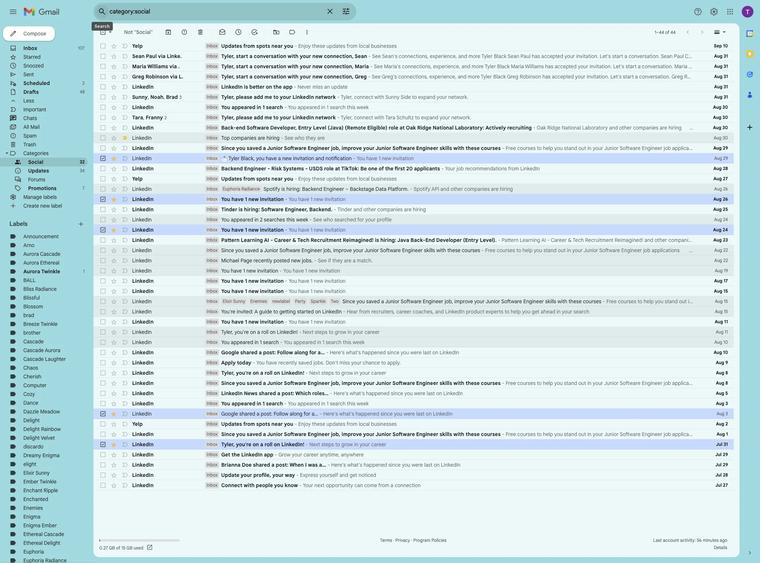 Task type: vqa. For each thing, say whether or not it's contained in the screenshot.


Task type: locate. For each thing, give the bounding box(es) containing it.
mark as read image
[[219, 28, 226, 36]]

on
[[266, 84, 272, 90], [315, 309, 321, 315], [250, 329, 256, 336], [270, 329, 276, 336], [433, 350, 439, 356], [253, 370, 259, 377], [274, 370, 280, 377], [437, 391, 442, 397], [426, 411, 432, 418], [253, 442, 259, 448], [274, 442, 280, 448], [434, 462, 440, 469]]

2 horizontal spatial paul
[[674, 53, 684, 60]]

dreamy
[[23, 453, 41, 459]]

39 row from the top
[[94, 430, 751, 440]]

1 31 from the top
[[724, 53, 729, 59]]

inbox inside inbox tyler, please add me to your linkedin network - tyler, connect with sunny side to expand your network. ͏ ͏ ͏ ͏ ͏ ͏ ͏ ͏ ͏ ͏ ͏ ͏ ͏ ͏ ͏ ͏ ͏ ͏ ͏ ͏ ͏ ͏ ͏ ͏ ͏ ͏ ͏ ͏ ͏ ͏ ͏ ͏ ͏ ͏ ͏ ͏ ͏ ͏ ͏ ͏ ͏ ͏ ͏ ͏ ͏ ͏ ͏ ͏ ͏ ͏ ͏ ͏ ͏
[[207, 94, 218, 100]]

radiance inside labels navigation
[[35, 286, 57, 293]]

roles…
[[313, 391, 329, 397]]

from right 'hear'
[[359, 309, 370, 315]]

inbox for 21th row from the top
[[207, 248, 218, 253]]

delight
[[23, 418, 40, 424], [23, 426, 40, 433], [23, 435, 40, 442], [44, 540, 60, 547]]

22 row from the top
[[94, 256, 734, 266]]

1 inbox tyler, you're on a roll on linkedin! - next steps to grow in your career‌ ‌ ‌ ‌ ‌ ‌ ‌ ‌ ‌ ‌ ‌ ‌ ‌ ‌ ‌ ‌ ‌ ‌ ‌ ‌ ‌ ‌ ‌ ‌ ‌ ‌ ‌ ‌ ‌ ‌ ‌ ‌ ‌ ‌ ‌ ‌ ‌ ‌ ‌ ‌ ‌ ‌ ‌ ‌ ‌ ‌ ‌ ‌ ‌ ‌ ‌ ‌ ‌ ‌ ‌ ‌ ‌ ‌ ‌ ‌ ‌ ‌ ‌ ‌ from the top
[[207, 329, 463, 336]]

posted
[[274, 258, 290, 264]]

labels image
[[289, 28, 296, 36]]

1 aug 22 from the top
[[715, 248, 729, 253]]

rocket
[[708, 73, 724, 80]]

tyler down inbox tyler, start a conversation with your new connection, sean - see sean's connections, experience, and more tyler black sean paul has accepted your invitation. let's start a conversation. sean paul consultant at amazon grea
[[485, 63, 496, 70]]

grow
[[279, 452, 291, 459]]

0 vertical spatial app
[[283, 84, 293, 90]]

saved for aug 29
[[247, 145, 262, 152]]

add to tasks image
[[251, 28, 258, 36]]

inbox inside the inbox linkedin news shared a post: which roles… - here's what's happened since you were last on linkedin ͏ ͏ ͏ ͏ ͏ ͏ ͏ ͏ ͏ ͏ ͏ ͏ ͏ ͏ ͏ ͏ ͏ ͏ ͏ ͏ ͏ ͏ ͏ ͏ ͏ ͏ ͏ ͏ ͏ ͏ ͏ ͏ ͏ ͏ ͏ ͏ ͏ ͏ ͏ ͏ ͏ ͏ ͏ ͏ ͏ ͏ ͏ ͏ ͏ ͏ ͏ ͏ ͏
[[207, 391, 218, 396]]

0 vertical spatial aug 11
[[715, 319, 729, 325]]

radiance
[[242, 186, 260, 192], [35, 286, 57, 293]]

ahead
[[541, 309, 556, 315]]

2 & from the left
[[568, 237, 572, 244]]

1 row from the top
[[94, 41, 734, 51]]

spots
[[257, 43, 270, 49], [257, 176, 270, 182], [257, 421, 270, 428]]

delight for delight link
[[23, 418, 40, 424]]

the left "first"
[[385, 166, 394, 172]]

inbox inside inbox top companies are hiring - see who they are ‌ ‌ ‌ ‌ ‌ ‌ ‌ ‌ ‌ ‌ ‌ ‌ ‌ ‌ ‌ ‌ ‌ ‌ ‌ ‌ ‌ ‌ ‌ ‌ ‌ ‌ ‌ ‌ ‌ ‌ ‌ ‌ ‌ ‌ ‌ ‌ ‌ ‌ ‌ ‌ ‌ ‌ ‌ ‌ ‌ ‌ ‌ ‌ ‌ ‌ ‌ ‌ ‌ ‌ ‌ ‌ ‌ ‌ ‌ ‌ ‌ ‌ ‌ ‌ ‌ ‌ ‌ ‌ ‌ ‌ ‌ ‌
[[207, 135, 218, 141]]

has for robinson
[[543, 73, 551, 80]]

a… left here's
[[312, 411, 319, 418]]

for for here's
[[304, 411, 311, 418]]

enigma down the enemies link at the left
[[23, 514, 40, 521]]

you're down today
[[236, 370, 252, 377]]

near for sep
[[272, 43, 283, 49]]

career‌ up 'inbox google shared a post: follow along for a… - here's what's happened since you were last on linkedin ͏ ͏ ͏ ͏ ͏ ͏ ͏ ͏ ͏ ͏ ͏ ͏ ͏ ͏ ͏ ͏ ͏ ͏ ͏ ͏ ͏ ͏ ͏ ͏ ͏ ͏ ͏ ͏ ͏ ͏ ͏ ͏ ͏ ͏ ͏ ͏ ͏ ͏ ͏ ͏ ͏ ͏ ͏ ͏ ͏ ͏ ͏ ͏ ͏ ͏ ͏ ͏ ͏'
[[365, 329, 380, 336]]

inbox for 41th row from the top
[[207, 452, 218, 458]]

inbox for 17th row from the top of the page
[[207, 207, 218, 212]]

please up end
[[236, 114, 253, 121]]

1 horizontal spatial tech
[[573, 237, 584, 244]]

jul 29
[[716, 452, 729, 458], [716, 463, 729, 468]]

since up 'hear'
[[343, 299, 355, 305]]

inbox inside inbox backend engineer - risk systems - usds role at tiktok: be one of the first 20 applicants - your job recommendations from linkedin ͏ ͏ ͏ ͏ ͏ ͏ ͏ ͏ ͏ ͏ ͏ ͏ ͏ ͏ ͏ ͏ ͏ ͏ ͏ ͏ ͏ ͏ ͏ ͏ ͏ ͏ ͏ ͏ ͏ ͏ ͏ ͏ ͏ ͏ ͏ ͏ ͏ ͏ ͏ ͏ ͏ ͏ ͏ ͏ ͏ ͏ ͏ ͏ ͏ ͏ ͏ ͏ ͏ ͏ ͏ ͏ ͏ ͏ ͏ ͏ ͏
[[207, 166, 218, 171]]

more for greg
[[468, 73, 480, 80]]

aug 24 down aug 25 on the right top of the page
[[715, 217, 729, 223]]

2 vertical spatial black
[[494, 73, 506, 80]]

enigma down enigma link
[[23, 523, 40, 529]]

0 vertical spatial please
[[236, 94, 253, 100]]

3 inside sunny , noah , brad 3
[[179, 94, 182, 100]]

other
[[620, 125, 632, 131], [451, 186, 463, 193], [364, 206, 376, 213], [655, 237, 668, 244]]

invitation. for williams
[[590, 63, 612, 70]]

inbox updates from spots near you - enjoy these updates from local businesses͏‌ ͏‌ ͏‌ ͏‌ ͏‌ ͏‌ ͏‌ ͏‌ ͏‌ ͏‌ ͏‌ ͏‌ ͏‌ ͏‌ ͏‌ ͏‌ ͏‌ ͏‌ ͏‌ ͏‌ ͏‌ ͏‌ ͏‌ ͏‌ ͏‌ ͏‌ ͏‌ ͏‌ ͏‌ ͏‌ ͏‌ ͏‌ ͏‌ ͏‌ ͏‌ ͏‌ ͏‌ ͏‌ ͏‌ ͏‌
[[207, 43, 448, 49], [207, 176, 448, 182], [207, 421, 448, 428]]

2 tinder from the left
[[338, 206, 352, 213]]

invitation. for robinson
[[587, 73, 610, 80]]

please down better
[[236, 94, 253, 100]]

app
[[283, 84, 293, 90], [264, 452, 274, 459]]

6 row from the top
[[94, 92, 734, 102]]

out for aug 1
[[579, 432, 587, 438]]

free for aug 29
[[506, 145, 516, 152]]

3 down 5
[[726, 401, 729, 407]]

1 ridge from the left
[[418, 125, 432, 131]]

22 for see if they are a match. ‌ ‌ ‌ ‌ ‌ ‌ ‌ ‌ ‌ ‌ ‌ ‌ ‌ ‌ ‌ ‌ ‌ ‌ ‌ ‌ ‌ ‌ ‌ ‌ ‌ ‌ ‌ ‌ ‌ ‌ ‌ ‌ ‌ ‌ ‌ ‌ ‌ ‌ ‌ ‌ ‌ ‌ ‌ ‌ ‌ ‌ ‌ ‌ ‌ ‌ ‌ ‌ ‌ ‌ ‌ ‌ ‌ ‌ ‌ ‌ ‌ ‌ ‌ ‌ ‌ ‌ ‌ ‌
[[724, 258, 729, 263]]

0 vertical spatial network.
[[449, 94, 469, 100]]

laboratory
[[583, 125, 608, 131]]

main content
[[94, 23, 761, 558]]

2 aug 31 from the top
[[715, 64, 729, 69]]

0 horizontal spatial euphoria
[[23, 549, 44, 556]]

1 please from the top
[[236, 94, 253, 100]]

footer containing terms
[[94, 537, 734, 552]]

11
[[725, 319, 729, 325], [725, 330, 729, 335]]

ethereal cascade
[[23, 532, 64, 538]]

miss right the don't at the bottom left of the page
[[340, 360, 350, 366]]

inbox you have 1 new invitation - you have 1 new invitation ͏ ͏ ͏ ͏ ͏ ͏ ͏ ͏ ͏ ͏ ͏ ͏ ͏ ͏ ͏ ͏ ͏ ͏ ͏ ͏ ͏ ͏ ͏ ͏ ͏ ͏ ͏ ͏ ͏ ͏ ͏ ͏ ͏ ͏ ͏ ͏ ͏ ͏ ͏ ͏ ͏ ͏ ͏ ͏ ͏ ͏ ͏ ͏ ͏ ͏ ͏ ͏ ͏ ͏ ͏ ͏ ͏ ͏ ͏ ͏ ͏ ͏ ͏ ͏ ͏ ͏ ͏ ͏ ͏ ͏ ͏ ͏ ͏ ͏ ͏ ͏ ͏ ͏ ͏ ͏ ͏ ͏ ͏ ͏ ͏ ͏ ͏ ͏ for aug 26
[[207, 196, 461, 203]]

1 vertical spatial 22
[[724, 258, 729, 263]]

inbox for 40th row from the top of the page
[[207, 442, 218, 448]]

row
[[94, 41, 734, 51], [94, 51, 749, 61], [94, 61, 744, 72], [94, 72, 745, 82], [94, 82, 734, 92], [94, 92, 734, 102], [94, 102, 734, 113], [94, 113, 734, 123], [94, 123, 748, 133], [94, 133, 734, 143], [94, 143, 751, 153], [94, 153, 734, 164], [94, 164, 734, 174], [94, 174, 734, 184], [94, 184, 734, 194], [94, 194, 734, 205], [94, 205, 734, 215], [94, 215, 734, 225], [94, 225, 734, 235], [94, 235, 761, 246], [94, 246, 734, 256], [94, 256, 734, 266], [94, 266, 734, 276], [94, 276, 734, 286], [94, 286, 734, 297], [94, 297, 734, 307], [94, 307, 734, 317], [94, 317, 734, 327], [94, 327, 734, 338], [94, 338, 734, 348], [94, 348, 734, 358], [94, 358, 734, 368], [94, 368, 734, 379], [94, 379, 751, 389], [94, 389, 734, 399], [94, 399, 734, 409], [94, 409, 734, 419], [94, 419, 734, 430], [94, 430, 751, 440], [94, 440, 734, 450], [94, 450, 734, 460], [94, 460, 734, 471], [94, 471, 734, 481], [94, 481, 734, 491]]

0 vertical spatial 3
[[179, 94, 182, 100]]

inbox you appeared in 1 search - you appeared in 1 search this week ͏ ͏ ͏ ͏ ͏ ͏ ͏ ͏ ͏ ͏ ͏ ͏ ͏ ͏ ͏ ͏ ͏ ͏ ͏ ͏ ͏ ͏ ͏ ͏ ͏ ͏ ͏ ͏ ͏ ͏ ͏ ͏ ͏ ͏ ͏ ͏ ͏ ͏ ͏ ͏ ͏ ͏ ͏ ͏ ͏ ͏ ͏ ͏ ͏ ͏ ͏ ͏ ͏ ͏ ͏ ͏ ͏ ͏ ͏ ͏ ͏ ͏ ͏ for aug 3
[[207, 401, 452, 407]]

a… for here's
[[312, 411, 319, 418]]

job for aug 29
[[664, 145, 671, 152]]

expand for schultz
[[421, 114, 439, 121]]

connections, for sean's
[[399, 53, 429, 60]]

2 reimagined! from the left
[[615, 237, 644, 244]]

inbox inside inbox linkedin is better on the app - never miss an update ͏ ͏ ͏ ͏ ͏ ͏ ͏ ͏ ͏ ͏ ͏ ͏ ͏ ͏ ͏ ͏ ͏ ͏ ͏ ͏ ͏ ͏ ͏ ͏ ͏ ͏ ͏ ͏ ͏ ͏ ͏ ͏ ͏ ͏ ͏ ͏ ͏ ͏ ͏ ͏ ͏ ͏ ͏ ͏ ͏ ͏ ͏ ͏ ͏ ͏ ͏ ͏ ͏ ͏ ͏ ͏ ͏ ͏ ͏ ͏ ͏ ͏ ͏ ͏ ͏ ͏ ͏ ͏ ͏ ͏
[[207, 84, 218, 90]]

drafts
[[23, 89, 39, 95]]

2 aug 22 from the top
[[715, 258, 729, 263]]

jul 29 up jul 28
[[716, 463, 729, 468]]

along for here's what's happened since you were last on linkedin ͏ ͏ ͏ ͏ ͏ ͏ ͏ ͏ ͏ ͏ ͏ ͏ ͏ ͏ ͏ ͏ ͏ ͏ ͏ ͏ ͏ ͏ ͏ ͏ ͏ ͏ ͏ ͏ ͏ ͏ ͏ ͏ ͏ ͏ ͏ ͏ ͏ ͏ ͏ ͏ ͏ ͏ ͏ ͏ ͏ ͏ ͏ ͏ ͏ ͏ ͏ ͏ ͏
[[295, 350, 308, 356]]

manage labels link
[[23, 194, 57, 201]]

3 right the brad
[[179, 94, 182, 100]]

1 vertical spatial spots
[[257, 176, 270, 182]]

linkedin! up grow
[[282, 442, 305, 448]]

inbox michael page recently posted new jobs. - see if they are a match. ‌ ‌ ‌ ‌ ‌ ‌ ‌ ‌ ‌ ‌ ‌ ‌ ‌ ‌ ‌ ‌ ‌ ‌ ‌ ‌ ‌ ‌ ‌ ‌ ‌ ‌ ‌ ‌ ‌ ‌ ‌ ‌ ‌ ‌ ‌ ‌ ‌ ‌ ‌ ‌ ‌ ‌ ‌ ‌ ‌ ‌ ‌ ‌ ‌ ‌ ‌ ‌ ‌ ‌ ‌ ‌ ‌ ‌ ‌ ‌ ‌ ‌ ‌ ‌ ‌ ‌ ‌ ‌
[[207, 258, 462, 264]]

1 horizontal spatial tara
[[386, 114, 396, 121]]

the
[[274, 84, 282, 90], [385, 166, 394, 172], [232, 452, 240, 459]]

2 vertical spatial linkedin!
[[282, 442, 305, 448]]

inbox inside the inbox update your profile, your way - express yourself and get noticed ‌ ‌ ‌ ‌ ‌ ‌ ‌ ‌ ‌ ‌ ‌ ‌ ‌ ‌ ‌ ‌ ‌ ‌ ‌ ‌ ‌ ‌ ‌ ‌ ‌ ‌ ‌ ‌ ‌ ‌ ‌ ‌ ‌ ‌ ‌ ‌ ‌ ‌ ‌ ‌ ‌ ‌ ‌ ‌ ‌ ‌ ‌ ‌ ‌ ‌ ‌ ‌ ‌ ‌ ‌ ‌ ‌ ‌ ‌ ‌ ‌ ‌ ‌ ‌
[[207, 473, 218, 478]]

aug 15 for inbox you're invited: a guide to getting started on linkedin - hear from recruiters, career coaches, and linkedin product experts to help you get ahead in your search ‌ ‌ ‌ ‌ ‌ ‌ ‌ ‌ ‌ ‌ ‌ ‌ ‌ ‌ ‌ ‌ ‌ ‌ ‌ ‌ ‌ ‌ ‌ ‌ ‌ ‌ ‌ ‌
[[716, 309, 729, 315]]

businesses͏‌ down inbox google shared a post: follow along for a… - here's what's happened since you were last on linkedin ͏ ͏ ͏ ͏ ͏ ͏ ͏ ͏ ͏ ͏ ͏ ͏ ͏ ͏ ͏ ͏ ͏ ͏ ͏ ͏ ͏ ͏ ͏ ͏ ͏ ͏ ͏ ͏ ͏ ͏ ͏ ͏ ͏ ͏ ͏ ͏ ͏ ͏ ͏ ͏ ͏ ͏ ͏ ͏ ͏ ͏ ͏ ͏ ͏ ͏ ͏ ͏ ͏ ͏ ͏ ͏ ͏ ͏ ͏ ͏ ͏ ͏ ͏ ͏ ͏ ͏ ͏ ͏ ͏
[[371, 421, 397, 428]]

network. for schultz
[[452, 114, 472, 121]]

2 vertical spatial more
[[468, 73, 480, 80]]

2 27 from the top
[[724, 483, 729, 489]]

2 vertical spatial of
[[116, 546, 120, 551]]

inbox for 11th row
[[207, 145, 218, 151]]

via for .
[[170, 63, 177, 70]]

chaos link
[[23, 365, 38, 372]]

15 row from the top
[[94, 184, 734, 194]]

inbox inside inbox you appeared in 2 searches this week - see who searched for your profile ͏ ͏ ͏ ͏ ͏ ͏ ͏ ͏ ͏ ͏ ͏ ͏ ͏ ͏ ͏ ͏ ͏ ͏ ͏ ͏ ͏ ͏ ͏ ͏ ͏ ͏ ͏ ͏ ͏ ͏ ͏ ͏ ͏ ͏ ͏ ͏ ͏ ͏ ͏ ͏ ͏ ͏ ͏ ͏ ͏ ͏ ͏ ͏ ͏ ͏ ͏ ͏ ͏ ͏ ͏ ͏ ͏ ͏ ͏ ͏ ͏ ͏ ͏
[[207, 217, 218, 223]]

improve up anywhere
[[342, 432, 362, 438]]

· right privacy link
[[411, 538, 413, 544]]

1 horizontal spatial learning
[[520, 237, 541, 244]]

23
[[724, 237, 729, 243]]

2 vertical spatial enjoy
[[299, 421, 311, 428]]

steps down the don't at the bottom left of the page
[[322, 370, 334, 377]]

updates down clear search icon
[[327, 43, 346, 49]]

spotify down risk
[[264, 186, 280, 193]]

snoozed
[[23, 62, 44, 69]]

your down the - you have 1 new invitation ͏ ͏ ͏ ͏ ͏ ͏ ͏ ͏ ͏ ͏ ͏ ͏ ͏ ͏ ͏ ͏ ͏ ͏ ͏ ͏ ͏ ͏ ͏ ͏ ͏ ͏ ͏ ͏ ͏ ͏ ͏ ͏ ͏ ͏ ͏ ͏ ͏ ͏ ͏ ͏ ͏ ͏ ͏ ͏ ͏ ͏ ͏ ͏ ͏ ͏ ͏ ͏ ͏ ͏ ͏ ͏ ͏ ͏ ͏ ͏ ͏ ͏ ͏ ͏ ͏ ͏ ͏ ͏ ͏ ͏ ͏ ͏ ͏ ͏ ͏ ͏ ͏ ͏ ͏ ͏ ͏ ͏ ͏ ͏ ͏ ͏ ͏ ͏
[[445, 166, 456, 172]]

12 row from the top
[[94, 153, 734, 164]]

2 network from the top
[[316, 114, 336, 121]]

1 vertical spatial steps
[[322, 370, 334, 377]]

1 vertical spatial linkedin!
[[282, 370, 305, 377]]

advanced search options image
[[339, 4, 354, 19]]

0 vertical spatial elixir sunny
[[223, 299, 245, 304]]

0 vertical spatial add
[[254, 94, 263, 100]]

who down entry
[[295, 135, 305, 141]]

1 yelp from the top
[[132, 43, 143, 49]]

twinkle down aurora ethereal
[[41, 269, 60, 275]]

jul 28
[[716, 473, 729, 478]]

2 williams from the left
[[526, 63, 544, 70]]

improve up inbox michael page recently posted new jobs. - see if they are a match. ‌ ‌ ‌ ‌ ‌ ‌ ‌ ‌ ‌ ‌ ‌ ‌ ‌ ‌ ‌ ‌ ‌ ‌ ‌ ‌ ‌ ‌ ‌ ‌ ‌ ‌ ‌ ‌ ‌ ‌ ‌ ‌ ‌ ‌ ‌ ‌ ‌ ‌ ‌ ‌ ‌ ‌ ‌ ‌ ‌ ‌ ‌ ‌ ‌ ‌ ‌ ‌ ‌ ‌ ‌ ‌ ‌ ‌ ‌ ‌ ‌ ‌ ‌ ‌ ‌ ‌ ‌ ‌
[[334, 247, 352, 254]]

labels
[[9, 221, 28, 228]]

2 vertical spatial at
[[335, 166, 340, 172]]

1 horizontal spatial spotify
[[414, 186, 431, 193]]

2 inbox since you saved a junior software engineer job, improve your junior software engineer skills with these courses - free courses to help you stand out in your junior software engineer job applications ͏ ͏ ͏ ͏ ͏ ͏ ͏ ͏ ͏ ͏ ͏ ͏ ͏ ͏ ͏ ͏ ͏ ͏ ͏ ͏ ͏ ͏ ͏ ͏ ͏ ͏ ͏ ͏ ͏ ͏ ͏ ͏ ͏ ͏ ͏ ͏ ͏ ͏ from the top
[[207, 247, 730, 254]]

back- right the java
[[411, 237, 426, 244]]

1 horizontal spatial pattern
[[502, 237, 519, 244]]

4 greg from the left
[[672, 73, 684, 80]]

recommendations
[[465, 166, 507, 172]]

1 pattern from the left
[[221, 237, 240, 244]]

arno
[[23, 242, 35, 249]]

they down entry
[[306, 135, 316, 141]]

1 vertical spatial google
[[221, 411, 238, 418]]

0 vertical spatial aug 29
[[714, 145, 729, 151]]

1 vertical spatial social
[[28, 159, 43, 166]]

inbox for 7th row from the bottom of the page
[[207, 422, 218, 427]]

11 for next steps to grow in your career‌ ‌ ‌ ‌ ‌ ‌ ‌ ‌ ‌ ‌ ‌ ‌ ‌ ‌ ‌ ‌ ‌ ‌ ‌ ‌ ‌ ‌ ‌ ‌ ‌ ‌ ‌ ‌ ‌ ‌ ‌ ‌ ‌ ‌ ‌ ‌ ‌ ‌ ‌ ‌ ‌ ‌ ‌ ‌ ‌ ‌ ‌ ‌ ‌ ‌ ‌ ‌ ‌ ‌ ‌ ‌ ‌ ‌ ‌ ‌ ‌ ‌ ‌ ‌
[[725, 330, 729, 335]]

aurora twinkle link
[[23, 269, 60, 275]]

1 connect from the top
[[354, 94, 373, 100]]

2 connect from the top
[[354, 114, 373, 121]]

3 spots from the top
[[257, 421, 270, 428]]

44 row from the top
[[94, 481, 734, 491]]

euphoria for euphoria radiance
[[223, 186, 241, 192]]

see down developer,
[[285, 135, 294, 141]]

inbox you appeared in 1 search - you appeared in 1 search this week ͏ ͏ ͏ ͏ ͏ ͏ ͏ ͏ ͏ ͏ ͏ ͏ ͏ ͏ ͏ ͏ ͏ ͏ ͏ ͏ ͏ ͏ ͏ ͏ ͏ ͏ ͏ ͏ ͏ ͏ ͏ ͏ ͏ ͏ ͏ ͏ ͏ ͏ ͏ ͏ ͏ ͏ ͏ ͏ ͏ ͏ ͏ ͏ ͏ ͏ ͏ ͏ ͏ ͏ ͏ ͏ ͏ ͏ ͏ ͏ ͏ ͏ ͏ for aug 30
[[207, 104, 452, 111]]

inbox you appeared in 1 search - you appeared in 1 search this week ͏ ͏ ͏ ͏ ͏ ͏ ͏ ͏ ͏ ͏ ͏ ͏ ͏ ͏ ͏ ͏ ͏ ͏ ͏ ͏ ͏ ͏ ͏ ͏ ͏ ͏ ͏ ͏ ͏ ͏ ͏ ͏ ͏ ͏ ͏ ͏ ͏ ͏ ͏ ͏ ͏ ͏ ͏ ͏ ͏ ͏ ͏ ͏ ͏ ͏ ͏ ͏ ͏ ͏ ͏ ͏ ͏ ͏ ͏ ͏ ͏ ͏ ͏ for aug 10
[[207, 339, 447, 346]]

appeared down euphoria radiance
[[231, 217, 253, 223]]

saved left the don't at the bottom left of the page
[[299, 360, 312, 366]]

2 local from the top
[[359, 176, 370, 182]]

footer
[[94, 537, 734, 552]]

at
[[712, 53, 717, 60], [400, 125, 405, 131], [335, 166, 340, 172]]

0 vertical spatial near
[[272, 43, 283, 49]]

5 aug 31 from the top
[[715, 94, 729, 100]]

26 row from the top
[[94, 297, 734, 307]]

0 vertical spatial roll
[[262, 329, 269, 336]]

connection, for maria
[[324, 63, 354, 70]]

2 me from the top
[[265, 114, 272, 121]]

cascade down brother link
[[23, 339, 44, 345]]

conversation.
[[629, 53, 660, 60], [643, 63, 674, 70], [640, 73, 671, 80]]

ethereal for cascade
[[23, 532, 43, 538]]

1 horizontal spatial recently
[[279, 360, 297, 366]]

since
[[221, 145, 235, 152], [221, 247, 234, 254], [343, 299, 355, 305], [221, 380, 235, 387], [221, 432, 235, 438]]

was
[[308, 462, 318, 469]]

0 horizontal spatial tinder
[[221, 206, 238, 213]]

2 inbox you have 1 new invitation - you have 1 new invitation ͏ ͏ ͏ ͏ ͏ ͏ ͏ ͏ ͏ ͏ ͏ ͏ ͏ ͏ ͏ ͏ ͏ ͏ ͏ ͏ ͏ ͏ ͏ ͏ ͏ ͏ ͏ ͏ ͏ ͏ ͏ ͏ ͏ ͏ ͏ ͏ ͏ ͏ ͏ ͏ ͏ ͏ ͏ ͏ ͏ ͏ ͏ ͏ ͏ ͏ ͏ ͏ ͏ ͏ ͏ ͏ ͏ ͏ ͏ ͏ ͏ ͏ ͏ ͏ ͏ ͏ ͏ ͏ ͏ ͏ ͏ ͏ ͏ ͏ ͏ ͏ ͏ ͏ ͏ ͏ ͏ ͏ ͏ ͏ ͏ ͏ ͏ ͏ from the top
[[207, 227, 461, 233]]

connection
[[395, 483, 421, 489]]

aug 1
[[717, 432, 729, 437]]

2 inbox updates from spots near you - enjoy these updates from local businesses͏‌ ͏‌ ͏‌ ͏‌ ͏‌ ͏‌ ͏‌ ͏‌ ͏‌ ͏‌ ͏‌ ͏‌ ͏‌ ͏‌ ͏‌ ͏‌ ͏‌ ͏‌ ͏‌ ͏‌ ͏‌ ͏‌ ͏‌ ͏‌ ͏‌ ͏‌ ͏‌ ͏‌ ͏‌ ͏‌ ͏‌ ͏‌ ͏‌ ͏‌ ͏‌ ͏‌ ͏‌ ͏‌ ͏‌ ͏‌ from the top
[[207, 176, 448, 182]]

inbox inside inbox tinder is hiring: software engineer, backend. - tinder and other companies are hiring ͏ ͏ ͏ ͏ ͏ ͏ ͏ ͏ ͏ ͏ ͏ ͏ ͏ ͏ ͏ ͏ ͏ ͏ ͏ ͏ ͏ ͏ ͏ ͏ ͏ ͏ ͏ ͏ ͏ ͏ ͏ ͏ ͏ ͏ ͏ ͏ ͏ ͏ ͏ ͏ ͏ ͏ ͏ ͏ ͏ ͏ ͏ ͏ ͏ ͏ ͏ ͏ ͏ ͏ ͏ ͏ ͏ ͏ ͏ ͏ ͏
[[207, 207, 218, 212]]

inbox for row containing sean paul via linke.
[[207, 53, 218, 59]]

2 national from the left
[[562, 125, 581, 131]]

1 30 from the top
[[723, 104, 729, 110]]

2 horizontal spatial at
[[712, 53, 717, 60]]

since up apply.
[[387, 350, 400, 356]]

what's
[[340, 411, 355, 418]]

euphoria inside row
[[223, 186, 241, 192]]

10 row from the top
[[94, 133, 734, 143]]

2 vertical spatial 3
[[726, 411, 729, 417]]

oak right recruiting
[[537, 125, 547, 131]]

since up inbox google shared a post: follow along for a… - here's what's happened since you were last on linkedin ͏ ͏ ͏ ͏ ͏ ͏ ͏ ͏ ͏ ͏ ͏ ͏ ͏ ͏ ͏ ͏ ͏ ͏ ͏ ͏ ͏ ͏ ͏ ͏ ͏ ͏ ͏ ͏ ͏ ͏ ͏ ͏ ͏ ͏ ͏ ͏ ͏ ͏ ͏ ͏ ͏ ͏ ͏ ͏ ͏ ͏ ͏ ͏ ͏ ͏ ͏ ͏ ͏ ͏ ͏ ͏ ͏ ͏ ͏ ͏ ͏ ͏ ͏ ͏ ͏ ͏ ͏ ͏ ͏
[[391, 391, 403, 397]]

2 ridge from the left
[[548, 125, 561, 131]]

2 vertical spatial connections,
[[399, 73, 428, 80]]

2 spots from the top
[[257, 176, 270, 182]]

32 row from the top
[[94, 358, 734, 368]]

national left laboratory
[[562, 125, 581, 131]]

11 for you have 1 new invitation ͏ ͏ ͏ ͏ ͏ ͏ ͏ ͏ ͏ ͏ ͏ ͏ ͏ ͏ ͏ ͏ ͏ ͏ ͏ ͏ ͏ ͏ ͏ ͏ ͏ ͏ ͏ ͏ ͏ ͏ ͏ ͏ ͏ ͏ ͏ ͏ ͏ ͏ ͏ ͏ ͏ ͏ ͏ ͏ ͏ ͏ ͏ ͏ ͏ ͏ ͏ ͏ ͏ ͏ ͏ ͏ ͏ ͏ ͏ ͏ ͏ ͏ ͏ ͏ ͏ ͏ ͏
[[725, 319, 729, 325]]

activity:
[[681, 538, 696, 544]]

jul up jul 27
[[716, 473, 722, 478]]

more for sean
[[469, 53, 481, 60]]

0 horizontal spatial ai
[[264, 237, 269, 244]]

2 vertical spatial enigma
[[23, 523, 40, 529]]

entry
[[298, 125, 312, 131]]

the right get
[[232, 452, 240, 459]]

roll for 16th row from the bottom of the page
[[262, 329, 269, 336]]

inbox for 11th row from the bottom of the page
[[207, 381, 218, 386]]

enigma for enigma link
[[23, 514, 40, 521]]

aug 23
[[714, 237, 729, 243]]

34
[[80, 168, 85, 174]]

1 career from the left
[[274, 237, 291, 244]]

steps for 40th row from the top of the page
[[322, 442, 334, 448]]

saved for aug 22
[[245, 247, 259, 254]]

1 vertical spatial more
[[472, 63, 484, 70]]

social down categories
[[28, 159, 43, 166]]

start
[[236, 53, 248, 60], [613, 53, 624, 60], [236, 63, 248, 70], [626, 63, 637, 70], [236, 73, 248, 80], [623, 73, 634, 80]]

2 up 48
[[82, 80, 85, 86]]

2 28 from the top
[[724, 473, 729, 478]]

0 vertical spatial local
[[359, 43, 370, 49]]

conversation. for maria
[[643, 63, 674, 70]]

inbox tyler, you're on a roll on linkedin! - next steps to grow in your career‌ ‌ ‌ ‌ ‌ ‌ ‌ ‌ ‌ ‌ ‌ ‌ ‌ ‌ ‌ ‌ ‌ ‌ ‌ ‌ ‌ ‌ ‌ ‌ ‌ ‌ ‌ ‌ ‌ ‌ ‌ ‌ ‌ ‌ ‌ ‌ ‌ ‌ ‌ ‌ ‌ ‌ ‌ ‌ ‌ ‌ ‌ ‌ ‌ ‌ ‌ ‌ ‌ ‌ ‌ ‌ ‌ ‌ ‌ ‌ ‌ ‌ ‌ ‌ down "inbox apply today - you have recently saved jobs. don't miss your chance to apply. ‌ ‌ ‌ ‌ ‌ ‌ ‌ ‌ ‌ ‌ ‌ ‌ ‌ ‌ ‌ ‌ ‌ ‌ ‌ ‌ ‌ ‌ ‌ ‌ ‌ ‌ ‌ ‌ ‌ ‌ ‌ ‌ ‌ ‌ ‌ ‌ ‌ ‌ ‌ ‌ ‌ ‌ ‌ ‌ ‌ ‌ ‌ ‌ ‌"
[[207, 370, 469, 377]]

0 horizontal spatial gb
[[109, 546, 115, 551]]

ball link
[[23, 277, 36, 284]]

delight down "ethereal cascade" link
[[44, 540, 60, 547]]

1 maria from the left
[[132, 63, 146, 70]]

1 vertical spatial jobs.
[[314, 360, 325, 366]]

discardo link
[[23, 444, 44, 451]]

1 horizontal spatial robinson
[[520, 73, 542, 80]]

twinkle for breeze twinkle
[[41, 321, 58, 328]]

aug 3 up aug 2
[[717, 411, 729, 417]]

2 vertical spatial local
[[359, 421, 370, 428]]

1 network from the top
[[316, 94, 336, 100]]

None checkbox
[[99, 28, 107, 36], [99, 42, 107, 50], [99, 63, 107, 70], [99, 114, 107, 121], [99, 145, 107, 152], [99, 216, 107, 224], [99, 227, 107, 234], [99, 237, 107, 244], [99, 267, 107, 275], [99, 288, 107, 295], [99, 329, 107, 336], [99, 349, 107, 357], [99, 360, 107, 367], [99, 390, 107, 398], [99, 400, 107, 408], [99, 421, 107, 428], [99, 441, 107, 449], [99, 452, 107, 459], [99, 482, 107, 490], [99, 28, 107, 36], [99, 42, 107, 50], [99, 63, 107, 70], [99, 114, 107, 121], [99, 145, 107, 152], [99, 216, 107, 224], [99, 227, 107, 234], [99, 237, 107, 244], [99, 267, 107, 275], [99, 288, 107, 295], [99, 329, 107, 336], [99, 349, 107, 357], [99, 360, 107, 367], [99, 390, 107, 398], [99, 400, 107, 408], [99, 421, 107, 428], [99, 441, 107, 449], [99, 452, 107, 459], [99, 482, 107, 490]]

job, up notification
[[331, 145, 341, 152]]

these
[[312, 43, 325, 49], [466, 145, 480, 152], [312, 176, 325, 182], [448, 247, 461, 254], [569, 299, 582, 305], [466, 380, 480, 387], [312, 421, 325, 428], [466, 432, 480, 438]]

since down top
[[221, 145, 235, 152]]

0 horizontal spatial ember
[[23, 479, 38, 486]]

clear search image
[[323, 4, 338, 19]]

since down the inbox linkedin news shared a post: which roles… - here's what's happened since you were last on linkedin ͏ ͏ ͏ ͏ ͏ ͏ ͏ ͏ ͏ ͏ ͏ ͏ ͏ ͏ ͏ ͏ ͏ ͏ ͏ ͏ ͏ ͏ ͏ ͏ ͏ ͏ ͏ ͏ ͏ ͏ ͏ ͏ ͏ ͏ ͏ ͏ ͏ ͏ ͏ ͏ ͏ ͏ ͏ ͏ ͏ ͏ ͏ ͏ ͏ ͏ ͏ ͏ ͏
[[381, 411, 393, 418]]

greg robinson via l.
[[132, 73, 183, 80]]

tab list
[[740, 23, 761, 537]]

cherish link
[[23, 374, 41, 380]]

43 row from the top
[[94, 471, 734, 481]]

3 inbox you have 1 new invitation - you have 1 new invitation ͏ ͏ ͏ ͏ ͏ ͏ ͏ ͏ ͏ ͏ ͏ ͏ ͏ ͏ ͏ ͏ ͏ ͏ ͏ ͏ ͏ ͏ ͏ ͏ ͏ ͏ ͏ ͏ ͏ ͏ ͏ ͏ ͏ ͏ ͏ ͏ ͏ ͏ ͏ ͏ ͏ ͏ ͏ ͏ ͏ ͏ ͏ ͏ ͏ ͏ ͏ ͏ ͏ ͏ ͏ ͏ ͏ ͏ ͏ ͏ ͏ ͏ ͏ ͏ ͏ ͏ ͏ from the top
[[207, 288, 434, 295]]

aurora for aurora ethereal
[[23, 260, 39, 266]]

0 vertical spatial conversation
[[254, 53, 287, 60]]

businesses͏‌ up data
[[371, 176, 397, 182]]

via left l.
[[170, 73, 178, 80]]

0 vertical spatial google
[[221, 350, 239, 356]]

this for aug 30
[[347, 104, 356, 111]]

1 local from the top
[[359, 43, 370, 49]]

new
[[313, 53, 323, 60], [313, 63, 323, 70], [313, 73, 323, 80], [282, 155, 292, 162], [382, 155, 392, 162], [249, 196, 259, 203], [314, 196, 324, 203], [40, 203, 50, 209], [249, 227, 259, 233], [314, 227, 324, 233], [291, 258, 301, 264], [247, 268, 256, 274], [309, 268, 318, 274], [249, 278, 259, 285], [314, 278, 324, 285], [249, 288, 259, 295], [314, 288, 324, 295], [249, 319, 259, 326], [314, 319, 324, 326]]

social
[[709, 63, 723, 70], [28, 159, 43, 166]]

1 vertical spatial black
[[498, 63, 510, 70]]

anytime,
[[320, 452, 340, 459]]

0 vertical spatial experience,
[[430, 53, 457, 60]]

aurora cascade
[[23, 251, 60, 258]]

- you have 1 new invitation ͏ ͏ ͏ ͏ ͏ ͏ ͏ ͏ ͏ ͏ ͏ ͏ ͏ ͏ ͏ ͏ ͏ ͏ ͏ ͏ ͏ ͏ ͏ ͏ ͏ ͏ ͏ ͏ ͏ ͏ ͏ ͏ ͏ ͏ ͏ ͏ ͏ ͏ ͏ ͏ ͏ ͏ ͏ ͏ ͏ ͏ ͏ ͏ ͏ ͏ ͏ ͏ ͏ ͏ ͏ ͏ ͏ ͏ ͏ ͏ ͏ ͏ ͏ ͏ ͏ ͏ ͏ ͏ ͏ ͏ ͏ ͏ ͏ ͏ ͏ ͏ ͏ ͏ ͏ ͏ ͏ ͏ ͏ ͏ ͏ ͏ ͏ ͏
[[352, 155, 529, 162]]

tinder down euphoria radiance
[[221, 206, 238, 213]]

1 horizontal spatial ridge
[[548, 125, 561, 131]]

support image
[[694, 7, 703, 16]]

delete image
[[197, 28, 204, 36]]

hiring: left the java
[[381, 237, 397, 244]]

9
[[726, 360, 729, 366]]

elixir down the elight link
[[23, 470, 34, 477]]

create new label link
[[23, 203, 62, 209]]

improve up the inbox linkedin news shared a post: which roles… - here's what's happened since you were last on linkedin ͏ ͏ ͏ ͏ ͏ ͏ ͏ ͏ ͏ ͏ ͏ ͏ ͏ ͏ ͏ ͏ ͏ ͏ ͏ ͏ ͏ ͏ ͏ ͏ ͏ ͏ ͏ ͏ ͏ ͏ ͏ ͏ ͏ ͏ ͏ ͏ ͏ ͏ ͏ ͏ ͏ ͏ ͏ ͏ ͏ ͏ ͏ ͏ ͏ ͏ ͏ ͏ ͏
[[342, 380, 362, 387]]

notification
[[326, 155, 352, 162]]

27 down jul 28
[[724, 483, 729, 489]]

0 vertical spatial elixir
[[223, 299, 232, 304]]

radiance inside row
[[242, 186, 260, 192]]

0 horizontal spatial tech
[[298, 237, 310, 244]]

career up was
[[304, 452, 319, 459]]

noah
[[150, 94, 164, 100]]

what's
[[346, 350, 361, 356], [350, 391, 365, 397], [348, 462, 363, 469]]

the right better
[[274, 84, 282, 90]]

scheduled
[[23, 80, 50, 87]]

details link
[[714, 546, 728, 551]]

never
[[298, 84, 311, 90]]

1 horizontal spatial tinder
[[338, 206, 352, 213]]

1 horizontal spatial of
[[379, 166, 384, 172]]

3 31 from the top
[[724, 74, 729, 79]]

stand for aug 22
[[544, 247, 557, 254]]

1 add from the top
[[254, 94, 263, 100]]

apply
[[221, 360, 236, 366]]

recruiters,
[[372, 309, 395, 315]]

via left .
[[170, 63, 177, 70]]

3 businesses͏‌ from the top
[[371, 421, 397, 428]]

job, for aug 1
[[331, 432, 341, 438]]

tara left franny
[[132, 114, 143, 121]]

inbox pattern learning ai - career & tech recruitment reimagined! is hiring: java back-end developer (entry level). - pattern learning ai - career & tech recruitment reimagined! and other companies are hiring ͏ ͏ ͏ ͏ ͏ ͏ ͏ ͏ ͏ ͏ ͏ ͏ ͏ ͏ ͏ ͏ ͏ ͏ ͏ ͏ ͏ ͏ ͏ ͏ ͏ ͏ ͏ ͏ ͏ ͏ ͏ ͏ ͏
[[207, 237, 761, 244]]

grow up "inbox apply today - you have recently saved jobs. don't miss your chance to apply. ‌ ‌ ‌ ‌ ‌ ‌ ‌ ‌ ‌ ‌ ‌ ‌ ‌ ‌ ‌ ‌ ‌ ‌ ‌ ‌ ‌ ‌ ‌ ‌ ‌ ‌ ‌ ‌ ‌ ‌ ‌ ‌ ‌ ‌ ‌ ‌ ‌ ‌ ‌ ‌ ‌ ‌ ‌ ‌ ‌ ‌ ‌ ‌ ‌"
[[335, 329, 347, 336]]

2 vertical spatial twinkle
[[40, 479, 57, 486]]

week for aug 10
[[353, 339, 365, 346]]

skills for aug 22
[[424, 247, 435, 254]]

10 for you appeared in 1 search this week ͏ ͏ ͏ ͏ ͏ ͏ ͏ ͏ ͏ ͏ ͏ ͏ ͏ ͏ ͏ ͏ ͏ ͏ ͏ ͏ ͏ ͏ ͏ ͏ ͏ ͏ ͏ ͏ ͏ ͏ ͏ ͏ ͏ ͏ ͏ ͏ ͏ ͏ ͏ ͏ ͏ ͏ ͏ ͏ ͏ ͏ ͏ ͏ ͏ ͏ ͏ ͏ ͏ ͏ ͏ ͏ ͏ ͏ ͏ ͏ ͏ ͏ ͏
[[724, 340, 729, 345]]

enemies inside labels navigation
[[23, 505, 43, 512]]

0 horizontal spatial hiring:
[[244, 206, 260, 213]]

national left laboratory:
[[433, 125, 454, 131]]

actively
[[486, 125, 506, 131]]

archive image
[[165, 28, 172, 36]]

grow up anywhere
[[342, 442, 353, 448]]

inbox for 2nd row from the bottom of the page
[[207, 473, 218, 478]]

0 horizontal spatial oak
[[406, 125, 416, 131]]

1 vertical spatial elixir sunny
[[23, 470, 50, 477]]

2 vertical spatial for
[[304, 411, 311, 418]]

google for here's
[[221, 411, 238, 418]]

inbox for 16th row from the bottom of the page
[[207, 330, 218, 335]]

56
[[697, 538, 702, 544]]

2 businesses͏‌ from the top
[[371, 176, 397, 182]]

͏
[[348, 84, 349, 90], [349, 84, 351, 90], [351, 84, 352, 90], [352, 84, 353, 90], [353, 84, 354, 90], [354, 84, 356, 90], [356, 84, 357, 90], [357, 84, 358, 90], [358, 84, 360, 90], [360, 84, 361, 90], [361, 84, 362, 90], [362, 84, 364, 90], [364, 84, 365, 90], [365, 84, 366, 90], [366, 84, 368, 90], [368, 84, 369, 90], [369, 84, 370, 90], [370, 84, 371, 90], [371, 84, 373, 90], [373, 84, 374, 90], [374, 84, 375, 90], [375, 84, 377, 90], [377, 84, 378, 90], [378, 84, 379, 90], [379, 84, 381, 90], [381, 84, 382, 90], [382, 84, 383, 90], [383, 84, 385, 90], [385, 84, 386, 90], [386, 84, 387, 90], [387, 84, 389, 90], [389, 84, 390, 90], [390, 84, 391, 90], [391, 84, 392, 90], [392, 84, 394, 90], [394, 84, 395, 90], [395, 84, 396, 90], [396, 84, 398, 90], [398, 84, 399, 90], [399, 84, 400, 90], [400, 84, 402, 90], [402, 84, 403, 90], [403, 84, 404, 90], [404, 84, 406, 90], [406, 84, 407, 90], [407, 84, 408, 90], [408, 84, 409, 90], [409, 84, 411, 90], [411, 84, 412, 90], [412, 84, 413, 90], [413, 84, 415, 90], [415, 84, 416, 90], [416, 84, 417, 90], [417, 84, 419, 90], [419, 84, 420, 90], [420, 84, 421, 90], [421, 84, 423, 90], [423, 84, 424, 90], [424, 84, 425, 90], [425, 84, 426, 90], [426, 84, 428, 90], [428, 84, 429, 90], [429, 84, 430, 90], [430, 84, 432, 90], [432, 84, 433, 90], [433, 84, 434, 90], [434, 84, 436, 90], [436, 84, 437, 90], [437, 84, 438, 90], [438, 84, 440, 90], [469, 94, 470, 100], [470, 94, 471, 100], [471, 94, 473, 100], [473, 94, 474, 100], [474, 94, 475, 100], [475, 94, 477, 100], [477, 94, 478, 100], [478, 94, 479, 100], [479, 94, 481, 100], [481, 94, 482, 100], [482, 94, 483, 100], [483, 94, 485, 100], [485, 94, 486, 100], [486, 94, 487, 100], [487, 94, 489, 100], [488, 94, 490, 100], [490, 94, 491, 100], [491, 94, 492, 100], [492, 94, 494, 100], [494, 94, 495, 100], [495, 94, 496, 100], [496, 94, 498, 100], [498, 94, 499, 100], [499, 94, 500, 100], [500, 94, 502, 100], [502, 94, 503, 100], [503, 94, 504, 100], [504, 94, 506, 100], [506, 94, 507, 100], [507, 94, 508, 100], [508, 94, 509, 100], [509, 94, 511, 100], [511, 94, 512, 100], [512, 94, 513, 100], [513, 94, 515, 100], [515, 94, 516, 100], [516, 94, 517, 100], [517, 94, 519, 100], [519, 94, 520, 100], [520, 94, 521, 100], [521, 94, 523, 100], [523, 94, 524, 100], [524, 94, 525, 100], [525, 94, 526, 100], [526, 94, 528, 100], [528, 94, 529, 100], [529, 94, 530, 100], [530, 94, 532, 100], [532, 94, 533, 100], [533, 94, 534, 100], [534, 94, 536, 100], [536, 94, 537, 100], [537, 94, 538, 100], [369, 104, 370, 111], [370, 104, 372, 111], [372, 104, 373, 111], [373, 104, 374, 111], [374, 104, 376, 111], [376, 104, 377, 111], [377, 104, 378, 111], [378, 104, 380, 111], [380, 104, 381, 111], [381, 104, 382, 111], [382, 104, 383, 111], [383, 104, 385, 111], [385, 104, 386, 111], [386, 104, 387, 111], [387, 104, 389, 111], [389, 104, 390, 111], [390, 104, 391, 111], [391, 104, 393, 111], [393, 104, 394, 111], [394, 104, 395, 111], [395, 104, 397, 111], [397, 104, 398, 111], [398, 104, 399, 111], [399, 104, 401, 111], [400, 104, 402, 111], [402, 104, 403, 111], [403, 104, 404, 111], [404, 104, 406, 111], [406, 104, 407, 111], [407, 104, 408, 111], [408, 104, 410, 111], [410, 104, 411, 111], [411, 104, 412, 111], [412, 104, 414, 111], [414, 104, 415, 111], [415, 104, 416, 111], [416, 104, 418, 111], [418, 104, 419, 111], [419, 104, 420, 111], [420, 104, 421, 111], [421, 104, 423, 111], [423, 104, 424, 111], [424, 104, 425, 111], [425, 104, 427, 111], [427, 104, 428, 111], [428, 104, 429, 111], [429, 104, 431, 111], [431, 104, 432, 111], [432, 104, 433, 111], [433, 104, 435, 111], [435, 104, 436, 111], [436, 104, 437, 111], [437, 104, 438, 111], [438, 104, 440, 111], [440, 104, 441, 111], [441, 104, 442, 111], [442, 104, 444, 111], [444, 104, 445, 111], [445, 104, 446, 111], [446, 104, 448, 111], [448, 104, 449, 111], [449, 104, 450, 111], [450, 104, 452, 111], [472, 114, 473, 121], [473, 114, 474, 121], [474, 114, 476, 121], [476, 114, 477, 121], [477, 114, 478, 121], [478, 114, 480, 121], [480, 114, 481, 121], [481, 114, 482, 121], [482, 114, 484, 121], [484, 114, 485, 121], [485, 114, 486, 121], [486, 114, 488, 121], [488, 114, 489, 121], [489, 114, 490, 121], [490, 114, 491, 121], [491, 114, 493, 121], [493, 114, 494, 121], [494, 114, 495, 121], [495, 114, 497, 121], [497, 114, 498, 121], [498, 114, 499, 121], [499, 114, 501, 121], [501, 114, 502, 121], [502, 114, 503, 121], [503, 114, 505, 121], [505, 114, 506, 121], [506, 114, 507, 121], [507, 114, 508, 121], [508, 114, 510, 121], [510, 114, 511, 121], [511, 114, 512, 121], [512, 114, 514, 121], [514, 114, 515, 121], [515, 114, 516, 121], [516, 114, 518, 121], [518, 114, 519, 121], [519, 114, 520, 121], [520, 114, 522, 121], [522, 114, 523, 121], [523, 114, 524, 121], [524, 114, 525, 121], [525, 114, 527, 121], [527, 114, 528, 121], [528, 114, 529, 121], [529, 114, 531, 121], [531, 114, 532, 121], [532, 114, 533, 121], [533, 114, 535, 121], [535, 114, 536, 121], [536, 114, 537, 121], [537, 114, 539, 121], [539, 114, 540, 121], [682, 125, 684, 131], [684, 125, 685, 131], [685, 125, 686, 131], [686, 125, 687, 131], [687, 125, 689, 131], [689, 125, 690, 131], [690, 125, 691, 131], [691, 125, 693, 131], [693, 125, 694, 131], [694, 125, 695, 131], [695, 125, 697, 131], [697, 125, 698, 131], [698, 125, 699, 131], [699, 125, 701, 131], [701, 125, 702, 131], [702, 125, 703, 131], [703, 125, 704, 131], [704, 125, 706, 131], [706, 125, 707, 131], [707, 125, 708, 131], [708, 125, 710, 131], [710, 125, 711, 131], [711, 125, 712, 131], [712, 125, 714, 131], [714, 125, 715, 131], [715, 125, 716, 131], [716, 125, 718, 131], [718, 125, 719, 131], [719, 125, 720, 131], [720, 125, 721, 131], [721, 125, 723, 131], [723, 125, 724, 131], [724, 125, 725, 131], [725, 125, 727, 131], [727, 125, 728, 131], [728, 125, 729, 131], [729, 125, 731, 131], [731, 125, 732, 131], [732, 125, 733, 131], [733, 125, 735, 131], [735, 125, 736, 131], [736, 125, 737, 131], [737, 125, 739, 131], [739, 125, 740, 131], [740, 125, 741, 131], [741, 125, 742, 131], [742, 125, 744, 131], [744, 125, 745, 131], [745, 125, 746, 131], [746, 125, 748, 131], [701, 145, 702, 152], [702, 145, 703, 152], [703, 145, 705, 152], [705, 145, 706, 152], [706, 145, 707, 152], [707, 145, 709, 152], [709, 145, 710, 152], [710, 145, 711, 152], [711, 145, 713, 152], [713, 145, 714, 152], [714, 145, 715, 152], [715, 145, 717, 152], [717, 145, 718, 152], [718, 145, 719, 152], [719, 145, 721, 152], [721, 145, 722, 152], [722, 145, 723, 152], [723, 145, 724, 152], [724, 145, 726, 152], [726, 145, 727, 152], [727, 145, 728, 152], [728, 145, 730, 152], [730, 145, 731, 152], [731, 145, 732, 152], [732, 145, 734, 152], [734, 145, 735, 152], [735, 145, 736, 152], [736, 145, 738, 152], [738, 145, 739, 152], [739, 145, 740, 152], [740, 145, 741, 152], [741, 145, 743, 152], [743, 145, 744, 152], [744, 145, 745, 152], [745, 145, 747, 152], [747, 145, 748, 152], [748, 145, 749, 152], [749, 145, 751, 152], [414, 155, 415, 162], [415, 155, 417, 162], [417, 155, 418, 162], [418, 155, 419, 162], [419, 155, 421, 162], [421, 155, 422, 162], [422, 155, 423, 162], [423, 155, 425, 162], [425, 155, 426, 162], [426, 155, 427, 162], [427, 155, 429, 162], [428, 155, 430, 162], [430, 155, 431, 162], [431, 155, 432, 162], [432, 155, 434, 162], [434, 155, 435, 162], [435, 155, 436, 162], [436, 155, 438, 162], [438, 155, 439, 162], [439, 155, 440, 162], [440, 155, 442, 162], [442, 155, 443, 162], [443, 155, 444, 162], [444, 155, 446, 162], [446, 155, 447, 162], [447, 155, 448, 162], [448, 155, 449, 162], [449, 155, 451, 162], [451, 155, 452, 162], [452, 155, 453, 162], [453, 155, 455, 162], [455, 155, 456, 162], [456, 155, 457, 162], [457, 155, 459, 162], [459, 155, 460, 162], [460, 155, 461, 162], [461, 155, 463, 162], [463, 155, 464, 162], [464, 155, 465, 162], [465, 155, 466, 162], [466, 155, 468, 162], [468, 155, 469, 162], [469, 155, 470, 162], [470, 155, 472, 162], [472, 155, 473, 162], [473, 155, 474, 162], [474, 155, 476, 162], [476, 155, 477, 162], [477, 155, 478, 162], [478, 155, 480, 162], [480, 155, 481, 162], [481, 155, 482, 162], [482, 155, 483, 162], [483, 155, 485, 162], [485, 155, 486, 162], [486, 155, 487, 162], [487, 155, 489, 162], [489, 155, 490, 162], [490, 155, 491, 162], [491, 155, 493, 162], [493, 155, 494, 162], [494, 155, 495, 162], [495, 155, 497, 162], [497, 155, 498, 162], [498, 155, 499, 162], [499, 155, 501, 162], [501, 155, 502, 162], [502, 155, 503, 162], [503, 155, 504, 162], [504, 155, 506, 162], [506, 155, 507, 162], [507, 155, 508, 162], [508, 155, 510, 162], [510, 155, 511, 162], [511, 155, 512, 162], [512, 155, 514, 162], [514, 155, 515, 162], [515, 155, 516, 162], [516, 155, 518, 162], [518, 155, 519, 162], [519, 155, 520, 162], [520, 155, 521, 162], [521, 155, 523, 162], [523, 155, 524, 162], [524, 155, 525, 162], [525, 155, 527, 162], [527, 155, 528, 162], [528, 155, 529, 162], [540, 166, 542, 172], [542, 166, 543, 172], [543, 166, 544, 172], [544, 166, 546, 172], [546, 166, 547, 172], [547, 166, 548, 172], [548, 166, 550, 172], [550, 166, 551, 172], [551, 166, 552, 172], [552, 166, 553, 172], [553, 166, 555, 172], [555, 166, 556, 172], [556, 166, 557, 172], [557, 166, 559, 172], [559, 166, 560, 172], [560, 166, 561, 172], [561, 166, 563, 172], [563, 166, 564, 172], [564, 166, 565, 172], [565, 166, 567, 172], [567, 166, 568, 172], [568, 166, 569, 172], [569, 166, 570, 172], [570, 166, 572, 172], [572, 166, 573, 172], [573, 166, 574, 172], [574, 166, 576, 172], [576, 166, 577, 172], [577, 166, 578, 172], [578, 166, 580, 172], [580, 166, 581, 172], [581, 166, 582, 172], [582, 166, 584, 172], [584, 166, 585, 172], [585, 166, 586, 172], [586, 166, 588, 172], [588, 166, 589, 172], [589, 166, 590, 172], [590, 166, 591, 172], [591, 166, 593, 172], [593, 166, 594, 172], [594, 166, 595, 172], [595, 166, 597, 172], [597, 166, 598, 172], [598, 166, 599, 172], [599, 166, 601, 172], [601, 166, 602, 172], [602, 166, 603, 172], [603, 166, 605, 172], [605, 166, 606, 172], [606, 166, 607, 172], [607, 166, 608, 172], [608, 166, 610, 172], [610, 166, 611, 172], [611, 166, 612, 172], [612, 166, 614, 172], [614, 166, 615, 172], [615, 166, 616, 172], [616, 166, 618, 172], [618, 166, 619, 172], [619, 166, 620, 172], [513, 186, 515, 193], [515, 186, 516, 193], [516, 186, 517, 193], [517, 186, 519, 193], [519, 186, 520, 193], [520, 186, 521, 193], [521, 186, 523, 193], [523, 186, 524, 193], [524, 186, 525, 193], [525, 186, 526, 193], [526, 186, 528, 193], [528, 186, 529, 193], [529, 186, 530, 193], [530, 186, 532, 193], [532, 186, 533, 193], [533, 186, 534, 193], [534, 186, 536, 193], [536, 186, 537, 193], [537, 186, 538, 193], [538, 186, 540, 193], [540, 186, 541, 193], [541, 186, 542, 193], [542, 186, 544, 193], [543, 186, 545, 193], [545, 186, 546, 193], [546, 186, 547, 193], [547, 186, 549, 193], [549, 186, 550, 193], [550, 186, 551, 193], [551, 186, 553, 193], [553, 186, 554, 193], [554, 186, 555, 193], [555, 186, 557, 193], [557, 186, 558, 193], [558, 186, 559, 193], [559, 186, 561, 193], [561, 186, 562, 193], [562, 186, 563, 193], [563, 186, 564, 193], [564, 186, 566, 193], [566, 186, 567, 193], [567, 186, 568, 193], [568, 186, 570, 193], [570, 186, 571, 193], [571, 186, 572, 193], [572, 186, 574, 193], [574, 186, 575, 193], [575, 186, 576, 193], [576, 186, 578, 193], [578, 186, 579, 193], [579, 186, 580, 193], [580, 186, 581, 193], [581, 186, 583, 193], [583, 186, 584, 193], [584, 186, 585, 193], [585, 186, 587, 193], [587, 186, 588, 193], [588, 186, 589, 193], [589, 186, 591, 193], [346, 196, 347, 203], [347, 196, 349, 203], [349, 196, 350, 203], [350, 196, 351, 203], [351, 196, 352, 203], [352, 196, 354, 203], [354, 196, 355, 203], [355, 196, 356, 203], [356, 196, 358, 203], [358, 196, 359, 203], [359, 196, 360, 203], [360, 196, 362, 203], [362, 196, 363, 203], [363, 196, 364, 203], [364, 196, 366, 203], [366, 196, 367, 203], [367, 196, 368, 203], [368, 196, 370, 203], [370, 196, 371, 203], [371, 196, 372, 203], [372, 196, 373, 203], [373, 196, 375, 203], [375, 196, 376, 203], [376, 196, 377, 203], [377, 196, 379, 203], [379, 196, 380, 203], [380, 196, 381, 203], [381, 196, 383, 203], [383, 196, 384, 203], [384, 196, 385, 203], [385, 196, 387, 203], [387, 196, 388, 203], [388, 196, 389, 203], [389, 196, 390, 203], [390, 196, 392, 203], [392, 196, 393, 203], [393, 196, 394, 203], [394, 196, 396, 203], [396, 196, 397, 203], [397, 196, 398, 203], [398, 196, 400, 203], [400, 196, 401, 203], [401, 196, 402, 203], [402, 196, 404, 203], [404, 196, 405, 203], [405, 196, 406, 203], [406, 196, 407, 203], [407, 196, 409, 203], [409, 196, 410, 203], [410, 196, 411, 203], [411, 196, 413, 203], [413, 196, 414, 203], [414, 196, 415, 203], [415, 196, 417, 203], [417, 196, 418, 203], [418, 196, 419, 203], [419, 196, 421, 203], [421, 196, 422, 203], [422, 196, 423, 203], [423, 196, 425, 203], [425, 196, 426, 203], [426, 196, 427, 203], [427, 196, 428, 203], [428, 196, 430, 203], [430, 196, 431, 203], [431, 196, 432, 203], [432, 196, 434, 203], [434, 196, 435, 203], [435, 196, 436, 203], [436, 196, 438, 203], [438, 196, 439, 203], [439, 196, 440, 203], [440, 196, 442, 203], [442, 196, 443, 203], [443, 196, 444, 203], [444, 196, 445, 203], [445, 196, 447, 203], [447, 196, 448, 203], [448, 196, 449, 203], [449, 196, 451, 203], [451, 196, 452, 203], [452, 196, 453, 203], [453, 196, 455, 203], [455, 196, 456, 203], [456, 196, 457, 203], [457, 196, 459, 203], [459, 196, 460, 203], [460, 196, 461, 203], [426, 206, 428, 213], [428, 206, 429, 213], [429, 206, 430, 213], [430, 206, 432, 213], [432, 206, 433, 213], [433, 206, 434, 213], [434, 206, 435, 213], [435, 206, 437, 213], [437, 206, 438, 213], [438, 206, 439, 213], [439, 206, 441, 213], [441, 206, 442, 213], [442, 206, 443, 213], [443, 206, 445, 213], [445, 206, 446, 213], [446, 206, 447, 213], [447, 206, 449, 213], [449, 206, 450, 213], [450, 206, 451, 213], [451, 206, 453, 213], [452, 206, 454, 213], [454, 206, 455, 213], [455, 206, 456, 213], [456, 206, 458, 213], [458, 206, 459, 213], [459, 206, 460, 213], [460, 206, 462, 213], [462, 206, 463, 213], [463, 206, 464, 213], [464, 206, 466, 213], [466, 206, 467, 213], [467, 206, 468, 213], [468, 206, 470, 213], [470, 206, 471, 213], [471, 206, 472, 213], [472, 206, 473, 213], [473, 206, 475, 213], [475, 206, 476, 213], [476, 206, 477, 213], [477, 206, 479, 213], [479, 206, 480, 213], [480, 206, 481, 213], [481, 206, 483, 213], [483, 206, 484, 213], [484, 206, 485, 213], [485, 206, 487, 213], [487, 206, 488, 213], [488, 206, 489, 213], [489, 206, 490, 213], [490, 206, 492, 213], [492, 206, 493, 213], [493, 206, 494, 213], [494, 206, 496, 213], [496, 206, 497, 213], [497, 206, 498, 213], [498, 206, 500, 213], [500, 206, 501, 213], [501, 206, 502, 213], [502, 206, 504, 213], [504, 206, 505, 213], [505, 206, 506, 213], [392, 217, 393, 223], [393, 217, 395, 223], [395, 217, 396, 223], [396, 217, 397, 223], [397, 217, 399, 223], [399, 217, 400, 223], [400, 217, 401, 223], [401, 217, 403, 223], [402, 217, 404, 223], [404, 217, 405, 223], [405, 217, 406, 223], [406, 217, 408, 223], [408, 217, 409, 223], [409, 217, 410, 223], [410, 217, 412, 223], [412, 217, 413, 223], [413, 217, 414, 223], [414, 217, 416, 223], [416, 217, 417, 223], [417, 217, 418, 223], [418, 217, 420, 223], [420, 217, 421, 223], [421, 217, 422, 223], [422, 217, 423, 223], [423, 217, 425, 223], [425, 217, 426, 223], [426, 217, 427, 223], [427, 217, 429, 223], [429, 217, 430, 223], [430, 217, 431, 223], [431, 217, 433, 223], [433, 217, 434, 223], [434, 217, 435, 223], [435, 217, 437, 223], [437, 217, 438, 223], [438, 217, 439, 223], [439, 217, 440, 223], [440, 217, 442, 223], [442, 217, 443, 223], [443, 217, 444, 223], [444, 217, 446, 223], [446, 217, 447, 223], [447, 217, 448, 223], [448, 217, 450, 223], [450, 217, 451, 223], [451, 217, 452, 223], [452, 217, 454, 223], [454, 217, 455, 223], [455, 217, 456, 223], [456, 217, 458, 223], [457, 217, 459, 223], [459, 217, 460, 223], [460, 217, 461, 223], [461, 217, 463, 223], [463, 217, 464, 223], [464, 217, 465, 223], [465, 217, 467, 223], [467, 217, 468, 223], [468, 217, 469, 223], [469, 217, 471, 223], [471, 217, 472, 223], [472, 217, 473, 223], [473, 217, 475, 223], [346, 227, 347, 233], [347, 227, 349, 233], [349, 227, 350, 233], [350, 227, 351, 233], [351, 227, 352, 233], [352, 227, 354, 233], [354, 227, 355, 233], [355, 227, 356, 233], [356, 227, 358, 233], [358, 227, 359, 233], [359, 227, 360, 233], [360, 227, 362, 233], [362, 227, 363, 233], [363, 227, 364, 233], [364, 227, 366, 233], [366, 227, 367, 233], [367, 227, 368, 233], [368, 227, 370, 233], [370, 227, 371, 233], [371, 227, 372, 233], [372, 227, 373, 233], [373, 227, 375, 233], [375, 227, 376, 233], [376, 227, 377, 233], [377, 227, 379, 233], [379, 227, 380, 233], [380, 227, 381, 233], [381, 227, 383, 233], [383, 227, 384, 233], [384, 227, 385, 233], [385, 227, 387, 233], [387, 227, 388, 233], [388, 227, 389, 233], [389, 227, 390, 233], [390, 227, 392, 233], [392, 227, 393, 233], [393, 227, 394, 233], [394, 227, 396, 233], [396, 227, 397, 233], [397, 227, 398, 233], [398, 227, 400, 233], [400, 227, 401, 233], [401, 227, 402, 233], [402, 227, 404, 233], [404, 227, 405, 233], [405, 227, 406, 233], [406, 227, 407, 233], [407, 227, 409, 233], [409, 227, 410, 233], [410, 227, 411, 233], [411, 227, 413, 233], [413, 227, 414, 233], [414, 227, 415, 233], [415, 227, 417, 233], [417, 227, 418, 233], [418, 227, 419, 233], [419, 227, 421, 233], [421, 227, 422, 233], [422, 227, 423, 233], [423, 227, 425, 233], [425, 227, 426, 233], [426, 227, 427, 233], [427, 227, 428, 233], [428, 227, 430, 233], [430, 227, 431, 233], [431, 227, 432, 233], [432, 227, 434, 233], [434, 227, 435, 233], [435, 227, 436, 233], [436, 227, 438, 233], [438, 227, 439, 233], [439, 227, 440, 233], [440, 227, 442, 233], [442, 227, 443, 233], [443, 227, 444, 233], [444, 227, 445, 233], [445, 227, 447, 233], [447, 227, 448, 233], [448, 227, 449, 233], [449, 227, 451, 233], [451, 227, 452, 233], [452, 227, 453, 233], [453, 227, 455, 233], [455, 227, 456, 233], [456, 227, 457, 233], [457, 227, 459, 233], [459, 227, 460, 233], [460, 227, 461, 233], [718, 237, 719, 244], [719, 237, 720, 244], [720, 237, 722, 244], [722, 237, 723, 244], [723, 237, 724, 244], [724, 237, 725, 244], [725, 237, 727, 244], [727, 237, 728, 244], [728, 237, 729, 244], [729, 237, 731, 244], [731, 237, 732, 244], [732, 237, 733, 244], [733, 237, 735, 244], [735, 237, 736, 244], [736, 237, 737, 244], [737, 237, 739, 244], [739, 237, 740, 244], [740, 237, 741, 244], [741, 237, 742, 244], [742, 237, 744, 244], [744, 237, 745, 244], [745, 237, 746, 244], [746, 237, 748, 244], [748, 237, 749, 244], [749, 237, 750, 244], [750, 237, 752, 244], [752, 237, 753, 244], [753, 237, 754, 244], [754, 237, 756, 244], [756, 237, 757, 244], [757, 237, 758, 244], [758, 237, 759, 244], [759, 237, 761, 244], [680, 247, 682, 254], [682, 247, 683, 254], [683, 247, 684, 254], [684, 247, 686, 254], [686, 247, 687, 254], [687, 247, 688, 254], [688, 247, 690, 254], [690, 247, 691, 254], [691, 247, 692, 254], [692, 247, 693, 254], [693, 247, 695, 254], [695, 247, 696, 254], [696, 247, 697, 254], [697, 247, 699, 254], [699, 247, 700, 254], [700, 247, 701, 254], [701, 247, 703, 254], [703, 247, 704, 254], [704, 247, 705, 254], [705, 247, 707, 254], [707, 247, 708, 254], [708, 247, 709, 254], [709, 247, 710, 254], [710, 247, 712, 254], [712, 247, 713, 254], [713, 247, 714, 254], [714, 247, 716, 254], [716, 247, 717, 254], [717, 247, 718, 254], [718, 247, 720, 254], [720, 247, 721, 254], [721, 247, 722, 254], [722, 247, 724, 254], [724, 247, 725, 254], [725, 247, 726, 254], [726, 247, 728, 254], [727, 247, 729, 254], [729, 247, 730, 254], [340, 268, 342, 274], [342, 268, 343, 274], [343, 268, 344, 274], [344, 268, 346, 274], [346, 268, 347, 274], [347, 268, 348, 274], [348, 268, 350, 274], [350, 268, 351, 274], [351, 268, 352, 274], [352, 268, 354, 274], [354, 268, 355, 274], [355, 268, 356, 274], [356, 268, 358, 274], [358, 268, 359, 274], [359, 268, 360, 274], [360, 268, 361, 274], [361, 268, 363, 274], [363, 268, 364, 274], [364, 268, 365, 274], [365, 268, 367, 274], [367, 268, 368, 274], [368, 268, 369, 274], [369, 268, 371, 274], [371, 268, 372, 274], [372, 268, 373, 274], [373, 268, 375, 274], [375, 268, 376, 274], [376, 268, 377, 274], [377, 268, 378, 274], [378, 268, 380, 274], [380, 268, 381, 274], [381, 268, 382, 274], [382, 268, 384, 274], [384, 268, 385, 274], [385, 268, 386, 274], [386, 268, 388, 274], [388, 268, 389, 274], [389, 268, 390, 274], [390, 268, 392, 274], [392, 268, 393, 274], [393, 268, 394, 274], [394, 268, 395, 274], [395, 268, 397, 274], [397, 268, 398, 274], [398, 268, 399, 274], [399, 268, 401, 274], [401, 268, 402, 274], [402, 268, 403, 274], [403, 268, 405, 274], [405, 268, 406, 274], [406, 268, 407, 274], [407, 268, 409, 274], [409, 268, 410, 274], [410, 268, 411, 274], [411, 268, 413, 274], [413, 268, 414, 274], [414, 268, 415, 274], [415, 268, 416, 274], [416, 268, 418, 274], [418, 268, 419, 274], [419, 268, 420, 274], [420, 268, 422, 274], [422, 268, 423, 274], [423, 268, 424, 274], [424, 268, 426, 274], [426, 268, 427, 274], [427, 268, 428, 274], [346, 278, 347, 285], [347, 278, 349, 285], [349, 278, 350, 285], [350, 278, 351, 285], [351, 278, 352, 285], [352, 278, 354, 285], [354, 278, 355, 285], [355, 278, 356, 285], [356, 278, 358, 285], [358, 278, 359, 285], [359, 278, 360, 285], [360, 278, 362, 285], [362, 278, 363, 285], [363, 278, 364, 285], [364, 278, 366, 285], [366, 278, 367, 285], [367, 278, 368, 285], [368, 278, 370, 285], [370, 278, 371, 285], [371, 278, 372, 285], [372, 278, 373, 285], [373, 278, 375, 285], [375, 278, 376, 285], [376, 278, 377, 285], [377, 278, 379, 285], [379, 278, 380, 285], [380, 278, 381, 285], [381, 278, 383, 285], [383, 278, 384, 285], [384, 278, 385, 285], [385, 278, 387, 285], [387, 278, 388, 285], [388, 278, 389, 285], [389, 278, 390, 285], [390, 278, 392, 285], [392, 278, 393, 285], [393, 278, 394, 285], [394, 278, 396, 285], [396, 278, 397, 285], [397, 278, 398, 285], [398, 278, 400, 285], [400, 278, 401, 285], [401, 278, 402, 285], [402, 278, 404, 285], [404, 278, 405, 285], [405, 278, 406, 285], [406, 278, 407, 285], [407, 278, 409, 285], [409, 278, 410, 285], [410, 278, 411, 285], [411, 278, 413, 285], [413, 278, 414, 285], [414, 278, 415, 285], [415, 278, 417, 285], [417, 278, 418, 285], [418, 278, 419, 285], [419, 278, 421, 285], [421, 278, 422, 285], [422, 278, 423, 285], [423, 278, 425, 285], [425, 278, 426, 285], [426, 278, 427, 285], [427, 278, 428, 285], [428, 278, 430, 285], [430, 278, 431, 285], [431, 278, 432, 285], [432, 278, 434, 285], [346, 288, 347, 295], [347, 288, 349, 295], [349, 288, 350, 295], [350, 288, 351, 295], [351, 288, 352, 295], [352, 288, 354, 295], [354, 288, 355, 295], [355, 288, 356, 295], [356, 288, 358, 295], [358, 288, 359, 295], [359, 288, 360, 295], [360, 288, 362, 295], [362, 288, 363, 295], [363, 288, 364, 295], [364, 288, 366, 295], [366, 288, 367, 295], [367, 288, 368, 295], [368, 288, 370, 295], [370, 288, 371, 295], [371, 288, 372, 295], [372, 288, 373, 295], [373, 288, 375, 295], [375, 288, 376, 295], [376, 288, 377, 295], [377, 288, 379, 295], [379, 288, 380, 295], [380, 288, 381, 295], [381, 288, 383, 295], [383, 288, 384, 295], [384, 288, 385, 295], [385, 288, 387, 295], [387, 288, 388, 295], [388, 288, 389, 295], [389, 288, 390, 295], [390, 288, 392, 295], [392, 288, 393, 295], [393, 288, 394, 295], [394, 288, 396, 295], [396, 288, 397, 295], [397, 288, 398, 295], [398, 288, 400, 295], [400, 288, 401, 295], [401, 288, 402, 295], [402, 288, 404, 295], [404, 288, 405, 295], [405, 288, 406, 295], [406, 288, 407, 295], [407, 288, 409, 295], [409, 288, 410, 295], [410, 288, 411, 295], [411, 288, 413, 295], [413, 288, 414, 295], [414, 288, 415, 295], [415, 288, 417, 295], [417, 288, 418, 295], [418, 288, 419, 295], [419, 288, 421, 295], [421, 288, 422, 295], [422, 288, 423, 295], [423, 288, 425, 295], [425, 288, 426, 295], [426, 288, 427, 295], [427, 288, 428, 295], [428, 288, 430, 295], [430, 288, 431, 295], [431, 288, 432, 295], [432, 288, 434, 295], [346, 319, 347, 326], [347, 319, 349, 326], [349, 319, 350, 326], [350, 319, 351, 326], [351, 319, 352, 326], [352, 319, 354, 326], [354, 319, 355, 326], [355, 319, 356, 326], [356, 319, 358, 326], [358, 319, 359, 326], [359, 319, 360, 326], [360, 319, 362, 326], [362, 319, 363, 326], [363, 319, 364, 326], [364, 319, 366, 326], [366, 319, 367, 326], [367, 319, 368, 326], [368, 319, 370, 326], [370, 319, 371, 326], [371, 319, 372, 326], [372, 319, 373, 326], [373, 319, 375, 326], [375, 319, 376, 326], [376, 319, 377, 326], [377, 319, 379, 326], [379, 319, 380, 326], [380, 319, 381, 326], [381, 319, 383, 326], [383, 319, 384, 326], [384, 319, 385, 326], [385, 319, 387, 326], [387, 319, 388, 326], [388, 319, 389, 326], [389, 319, 390, 326], [390, 319, 392, 326], [392, 319, 393, 326], [393, 319, 394, 326], [394, 319, 396, 326], [396, 319, 397, 326], [397, 319, 398, 326], [398, 319, 400, 326], [400, 319, 401, 326], [401, 319, 402, 326], [402, 319, 404, 326], [404, 319, 405, 326], [405, 319, 406, 326], [406, 319, 407, 326], [407, 319, 409, 326], [409, 319, 410, 326], [410, 319, 411, 326], [411, 319, 413, 326], [413, 319, 414, 326], [414, 319, 415, 326], [415, 319, 417, 326], [417, 319, 418, 326], [418, 319, 419, 326], [419, 319, 421, 326], [421, 319, 422, 326], [422, 319, 423, 326], [423, 319, 425, 326], [425, 319, 426, 326], [426, 319, 427, 326], [427, 319, 428, 326], [428, 319, 430, 326], [430, 319, 431, 326], [431, 319, 432, 326], [432, 319, 434, 326], [365, 339, 366, 346], [366, 339, 368, 346], [368, 339, 369, 346], [369, 339, 370, 346], [370, 339, 372, 346], [371, 339, 373, 346], [373, 339, 374, 346], [374, 339, 375, 346], [375, 339, 377, 346], [377, 339, 378, 346], [378, 339, 379, 346], [379, 339, 381, 346], [381, 339, 382, 346], [382, 339, 383, 346], [383, 339, 385, 346], [385, 339, 386, 346], [386, 339, 387, 346], [387, 339, 389, 346], [389, 339, 390, 346], [390, 339, 391, 346], [391, 339, 392, 346], [392, 339, 394, 346], [394, 339, 395, 346], [395, 339, 396, 346], [396, 339, 398, 346], [398, 339, 399, 346], [399, 339, 400, 346], [400, 339, 402, 346], [402, 339, 403, 346], [403, 339, 404, 346], [404, 339, 406, 346], [406, 339, 407, 346], [407, 339, 408, 346], [408, 339, 409, 346], [409, 339, 411, 346], [411, 339, 412, 346], [412, 339, 413, 346], [413, 339, 415, 346], [415, 339, 416, 346], [416, 339, 417, 346], [417, 339, 419, 346], [419, 339, 420, 346], [420, 339, 421, 346], [421, 339, 423, 346], [423, 339, 424, 346], [424, 339, 425, 346], [425, 339, 427, 346], [426, 339, 428, 346], [428, 339, 429, 346], [429, 339, 430, 346], [430, 339, 432, 346], [432, 339, 433, 346], [433, 339, 434, 346], [434, 339, 436, 346], [436, 339, 437, 346], [437, 339, 438, 346], [438, 339, 440, 346], [440, 339, 441, 346], [441, 339, 442, 346], [442, 339, 444, 346], [444, 339, 445, 346], [445, 339, 446, 346], [446, 339, 447, 346], [460, 350, 461, 356], [461, 350, 462, 356], [462, 350, 463, 356], [463, 350, 465, 356], [465, 350, 466, 356], [466, 350, 467, 356], [467, 350, 469, 356], [469, 350, 470, 356], [470, 350, 471, 356], [471, 350, 473, 356], [473, 350, 474, 356], [474, 350, 475, 356], [475, 350, 477, 356], [477, 350, 478, 356], [478, 350, 479, 356], [479, 350, 480, 356], [480, 350, 482, 356], [482, 350, 483, 356], [483, 350, 484, 356], [484, 350, 486, 356], [486, 350, 487, 356], [487, 350, 488, 356], [488, 350, 490, 356], [490, 350, 491, 356], [491, 350, 492, 356], [492, 350, 494, 356], [494, 350, 495, 356], [495, 350, 496, 356], [496, 350, 497, 356], [497, 350, 499, 356], [499, 350, 500, 356], [500, 350, 501, 356], [501, 350, 503, 356], [503, 350, 504, 356], [504, 350, 505, 356], [505, 350, 507, 356], [507, 350, 508, 356], [508, 350, 509, 356], [509, 350, 511, 356], [511, 350, 512, 356], [512, 350, 513, 356], [513, 350, 515, 356], [515, 350, 516, 356], [516, 350, 517, 356], [517, 350, 518, 356], [518, 350, 520, 356], [520, 350, 521, 356], [521, 350, 522, 356], [522, 350, 524, 356], [524, 350, 525, 356], [525, 350, 526, 356], [526, 350, 528, 356], [528, 350, 529, 356], [701, 380, 702, 387], [702, 380, 703, 387], [703, 380, 705, 387], [705, 380, 706, 387], [706, 380, 707, 387], [707, 380, 709, 387], [709, 380, 710, 387], [710, 380, 711, 387], [711, 380, 713, 387], [713, 380, 714, 387], [714, 380, 715, 387], [715, 380, 717, 387], [717, 380, 718, 387], [718, 380, 719, 387], [719, 380, 721, 387], [721, 380, 722, 387], [722, 380, 723, 387], [723, 380, 724, 387], [724, 380, 726, 387], [726, 380, 727, 387], [727, 380, 728, 387], [728, 380, 730, 387], [730, 380, 731, 387], [731, 380, 732, 387], [732, 380, 734, 387], [734, 380, 735, 387], [735, 380, 736, 387], [736, 380, 738, 387], [738, 380, 739, 387], [739, 380, 740, 387], [740, 380, 741, 387], [741, 380, 743, 387], [743, 380, 744, 387], [744, 380, 745, 387], [745, 380, 747, 387], [747, 380, 748, 387], [748, 380, 749, 387], [749, 380, 751, 387], [463, 391, 465, 397], [465, 391, 466, 397], [466, 391, 467, 397], [467, 391, 469, 397], [469, 391, 470, 397], [470, 391, 471, 397], [471, 391, 472, 397], [472, 391, 474, 397], [474, 391, 475, 397], [475, 391, 476, 397], [476, 391, 478, 397], [478, 391, 479, 397], [479, 391, 480, 397], [480, 391, 482, 397], [482, 391, 483, 397], [483, 391, 484, 397], [484, 391, 486, 397], [486, 391, 487, 397], [487, 391, 488, 397], [488, 391, 490, 397], [490, 391, 491, 397], [491, 391, 492, 397], [492, 391, 493, 397], [493, 391, 495, 397], [495, 391, 496, 397], [496, 391, 497, 397], [497, 391, 499, 397], [499, 391, 500, 397], [500, 391, 501, 397], [501, 391, 503, 397], [503, 391, 504, 397], [504, 391, 505, 397], [505, 391, 507, 397], [507, 391, 508, 397], [508, 391, 509, 397], [509, 391, 510, 397], [510, 391, 512, 397], [512, 391, 513, 397], [513, 391, 514, 397], [514, 391, 516, 397], [516, 391, 517, 397], [517, 391, 518, 397], [518, 391, 520, 397], [520, 391, 521, 397], [521, 391, 522, 397], [522, 391, 524, 397], [524, 391, 525, 397], [525, 391, 526, 397], [526, 391, 527, 397], [527, 391, 529, 397], [529, 391, 530, 397], [530, 391, 531, 397], [531, 391, 533, 397], [369, 401, 370, 407], [370, 401, 372, 407], [372, 401, 373, 407], [373, 401, 374, 407], [374, 401, 376, 407], [376, 401, 377, 407], [377, 401, 378, 407], [378, 401, 380, 407], [380, 401, 381, 407], [381, 401, 382, 407], [382, 401, 383, 407], [383, 401, 385, 407], [385, 401, 386, 407], [386, 401, 387, 407], [387, 401, 389, 407], [389, 401, 390, 407], [390, 401, 391, 407], [391, 401, 393, 407], [393, 401, 394, 407], [394, 401, 395, 407], [395, 401, 397, 407], [397, 401, 398, 407], [398, 401, 399, 407], [399, 401, 401, 407], [400, 401, 402, 407], [402, 401, 403, 407], [403, 401, 404, 407], [404, 401, 406, 407], [406, 401, 407, 407], [407, 401, 408, 407], [408, 401, 410, 407], [410, 401, 411, 407], [411, 401, 412, 407], [412, 401, 414, 407], [414, 401, 415, 407], [415, 401, 416, 407], [416, 401, 418, 407], [418, 401, 419, 407], [419, 401, 420, 407], [420, 401, 421, 407], [421, 401, 423, 407], [423, 401, 424, 407], [424, 401, 425, 407], [425, 401, 427, 407], [427, 401, 428, 407], [428, 401, 429, 407], [429, 401, 431, 407], [431, 401, 432, 407], [432, 401, 433, 407], [433, 401, 435, 407], [435, 401, 436, 407], [436, 401, 437, 407], [437, 401, 438, 407], [438, 401, 440, 407], [440, 401, 441, 407], [441, 401, 442, 407], [442, 401, 444, 407], [444, 401, 445, 407], [445, 401, 446, 407], [446, 401, 448, 407], [448, 401, 449, 407], [449, 401, 450, 407], [450, 401, 452, 407], [453, 411, 454, 418], [454, 411, 455, 418], [455, 411, 457, 418], [457, 411, 458, 418], [458, 411, 459, 418], [459, 411, 461, 418], [461, 411, 462, 418], [462, 411, 463, 418], [463, 411, 465, 418], [465, 411, 466, 418], [466, 411, 467, 418], [467, 411, 469, 418], [469, 411, 470, 418], [470, 411, 471, 418], [471, 411, 473, 418], [472, 411, 474, 418], [474, 411, 475, 418], [475, 411, 476, 418], [476, 411, 478, 418], [478, 411, 479, 418], [479, 411, 480, 418], [480, 411, 482, 418], [482, 411, 483, 418], [483, 411, 484, 418], [484, 411, 486, 418], [486, 411, 487, 418], [487, 411, 488, 418], [488, 411, 490, 418], [490, 411, 491, 418], [491, 411, 492, 418], [492, 411, 493, 418], [493, 411, 495, 418], [495, 411, 496, 418], [496, 411, 497, 418], [497, 411, 499, 418], [499, 411, 500, 418], [500, 411, 501, 418], [501, 411, 503, 418], [503, 411, 504, 418], [504, 411, 505, 418], [505, 411, 507, 418], [507, 411, 508, 418], [508, 411, 509, 418], [509, 411, 510, 418], [510, 411, 512, 418], [512, 411, 513, 418], [513, 411, 514, 418], [514, 411, 516, 418], [516, 411, 517, 418], [517, 411, 518, 418], [518, 411, 520, 418], [520, 411, 521, 418], [521, 411, 522, 418], [522, 411, 524, 418], [524, 411, 525, 418], [525, 411, 526, 418], [526, 411, 528, 418], [527, 411, 529, 418], [529, 411, 530, 418], [530, 411, 531, 418], [531, 411, 533, 418], [533, 411, 534, 418], [534, 411, 535, 418], [535, 411, 537, 418], [537, 411, 538, 418], [538, 411, 539, 418], [539, 411, 541, 418], [541, 411, 542, 418], [542, 411, 543, 418], [701, 432, 702, 438], [702, 432, 703, 438], [703, 432, 705, 438], [705, 432, 706, 438], [706, 432, 707, 438], [707, 432, 709, 438], [709, 432, 710, 438], [710, 432, 711, 438], [711, 432, 713, 438], [713, 432, 714, 438], [714, 432, 715, 438], [715, 432, 717, 438], [717, 432, 718, 438], [718, 432, 719, 438], [719, 432, 721, 438], [721, 432, 722, 438], [722, 432, 723, 438], [723, 432, 724, 438], [724, 432, 726, 438], [726, 432, 727, 438], [727, 432, 728, 438], [728, 432, 730, 438], [730, 432, 731, 438], [731, 432, 732, 438], [732, 432, 734, 438], [734, 432, 735, 438], [735, 432, 736, 438], [736, 432, 738, 438], [738, 432, 739, 438], [739, 432, 740, 438], [740, 432, 741, 438], [741, 432, 743, 438], [743, 432, 744, 438], [744, 432, 745, 438], [745, 432, 747, 438], [747, 432, 748, 438], [748, 432, 749, 438], [749, 432, 751, 438], [461, 462, 462, 469], [462, 462, 463, 469], [463, 462, 465, 469], [465, 462, 466, 469], [466, 462, 467, 469], [467, 462, 469, 469], [469, 462, 470, 469], [470, 462, 471, 469], [471, 462, 473, 469], [473, 462, 474, 469], [474, 462, 475, 469], [475, 462, 477, 469], [477, 462, 478, 469], [478, 462, 479, 469], [479, 462, 480, 469], [480, 462, 482, 469], [482, 462, 483, 469], [483, 462, 484, 469], [484, 462, 486, 469], [486, 462, 487, 469], [487, 462, 488, 469], [488, 462, 490, 469], [490, 462, 491, 469], [491, 462, 492, 469], [492, 462, 494, 469], [494, 462, 495, 469], [495, 462, 496, 469], [496, 462, 498, 469], [498, 462, 499, 469], [499, 462, 500, 469], [500, 462, 501, 469], [501, 462, 503, 469], [503, 462, 504, 469], [504, 462, 505, 469], [505, 462, 507, 469], [507, 462, 508, 469], [508, 462, 509, 469], [509, 462, 511, 469], [511, 462, 512, 469], [512, 462, 513, 469], [513, 462, 515, 469], [515, 462, 516, 469], [516, 462, 517, 469], [517, 462, 518, 469], [518, 462, 520, 469], [520, 462, 521, 469], [521, 462, 522, 469], [522, 462, 524, 469], [524, 462, 525, 469], [525, 462, 526, 469], [526, 462, 528, 469], [528, 462, 529, 469], [529, 462, 530, 469]]

a…
[[318, 350, 325, 356], [312, 411, 319, 418], [319, 462, 326, 469]]

laboratory:
[[455, 125, 485, 131]]

cascade
[[40, 251, 60, 258], [23, 339, 44, 345], [23, 347, 44, 354], [23, 356, 44, 363], [44, 532, 64, 538]]

network.
[[449, 94, 469, 100], [452, 114, 472, 121]]

tinder
[[221, 206, 238, 213], [338, 206, 352, 213]]

inbox inside inbox google shared a post: follow along for a… - here's what's happened since you were last on linkedin ͏ ͏ ͏ ͏ ͏ ͏ ͏ ͏ ͏ ͏ ͏ ͏ ͏ ͏ ͏ ͏ ͏ ͏ ͏ ͏ ͏ ͏ ͏ ͏ ͏ ͏ ͏ ͏ ͏ ͏ ͏ ͏ ͏ ͏ ͏ ͏ ͏ ͏ ͏ ͏ ͏ ͏ ͏ ͏ ͏ ͏ ͏ ͏ ͏ ͏ ͏ ͏ ͏ ͏ ͏ ͏ ͏ ͏ ͏ ͏ ͏ ͏ ͏ ͏ ͏ ͏ ͏ ͏ ͏
[[207, 411, 218, 417]]

inbox you appeared in 1 search - you appeared in 1 search this week ͏ ͏ ͏ ͏ ͏ ͏ ͏ ͏ ͏ ͏ ͏ ͏ ͏ ͏ ͏ ͏ ͏ ͏ ͏ ͏ ͏ ͏ ͏ ͏ ͏ ͏ ͏ ͏ ͏ ͏ ͏ ͏ ͏ ͏ ͏ ͏ ͏ ͏ ͏ ͏ ͏ ͏ ͏ ͏ ͏ ͏ ͏ ͏ ͏ ͏ ͏ ͏ ͏ ͏ ͏ ͏ ͏ ͏ ͏ ͏ ͏ ͏ ͏ up the don't at the bottom left of the page
[[207, 339, 447, 346]]

0 vertical spatial accepted
[[542, 53, 564, 60]]

linkedin! for 16th row from the bottom of the page
[[277, 329, 298, 336]]

experience, up the inbox tyler, start a conversation with your new connection, maria - see maria's connections, experience, and more tyler black maria williams has accepted your invitation. let's start a conversation. maria williams social media m
[[430, 53, 457, 60]]

1 google from the top
[[221, 350, 239, 356]]

inbox inside 'inbox tyler, please add me to your linkedin network - tyler, connect with tara schultz to expand your network. ͏ ͏ ͏ ͏ ͏ ͏ ͏ ͏ ͏ ͏ ͏ ͏ ͏ ͏ ͏ ͏ ͏ ͏ ͏ ͏ ͏ ͏ ͏ ͏ ͏ ͏ ͏ ͏ ͏ ͏ ͏ ͏ ͏ ͏ ͏ ͏ ͏ ͏ ͏ ͏ ͏ ͏ ͏ ͏ ͏ ͏ ͏ ͏ ͏ ͏ ͏ ͏'
[[207, 115, 218, 120]]

steps for 16th row from the bottom of the page
[[315, 329, 328, 336]]

enemies up enigma link
[[23, 505, 43, 512]]

jobs. left the don't at the bottom left of the page
[[314, 360, 325, 366]]

2 inbox you have 1 new invitation - you have 1 new invitation ͏ ͏ ͏ ͏ ͏ ͏ ͏ ͏ ͏ ͏ ͏ ͏ ͏ ͏ ͏ ͏ ͏ ͏ ͏ ͏ ͏ ͏ ͏ ͏ ͏ ͏ ͏ ͏ ͏ ͏ ͏ ͏ ͏ ͏ ͏ ͏ ͏ ͏ ͏ ͏ ͏ ͏ ͏ ͏ ͏ ͏ ͏ ͏ ͏ ͏ ͏ ͏ ͏ ͏ ͏ ͏ ͏ ͏ ͏ ͏ ͏ ͏ ͏ ͏ ͏ ͏ ͏ from the top
[[207, 278, 434, 285]]

recently up which on the bottom left of the page
[[279, 360, 297, 366]]

network
[[316, 94, 336, 100], [316, 114, 336, 121]]

0 vertical spatial jul 29
[[716, 452, 729, 458]]

2 row from the top
[[94, 51, 749, 61]]

1 inbox you have 1 new invitation - you have 1 new invitation ͏ ͏ ͏ ͏ ͏ ͏ ͏ ͏ ͏ ͏ ͏ ͏ ͏ ͏ ͏ ͏ ͏ ͏ ͏ ͏ ͏ ͏ ͏ ͏ ͏ ͏ ͏ ͏ ͏ ͏ ͏ ͏ ͏ ͏ ͏ ͏ ͏ ͏ ͏ ͏ ͏ ͏ ͏ ͏ ͏ ͏ ͏ ͏ ͏ ͏ ͏ ͏ ͏ ͏ ͏ ͏ ͏ ͏ ͏ ͏ ͏ ͏ ͏ ͏ ͏ ͏ ͏ from the top
[[207, 268, 428, 274]]

inbox inside 'inbox google shared a post: follow along for a… - here's what's happened since you were last on linkedin ͏ ͏ ͏ ͏ ͏ ͏ ͏ ͏ ͏ ͏ ͏ ͏ ͏ ͏ ͏ ͏ ͏ ͏ ͏ ͏ ͏ ͏ ͏ ͏ ͏ ͏ ͏ ͏ ͏ ͏ ͏ ͏ ͏ ͏ ͏ ͏ ͏ ͏ ͏ ͏ ͏ ͏ ͏ ͏ ͏ ͏ ͏ ͏ ͏ ͏ ͏ ͏ ͏'
[[207, 350, 218, 356]]

linkedin! for 40th row from the top of the page
[[282, 442, 305, 448]]

8 row from the top
[[94, 113, 734, 123]]

black for sean
[[494, 53, 507, 60]]

velvet
[[41, 435, 55, 442]]

14 row from the top
[[94, 174, 734, 184]]

has for williams
[[546, 63, 554, 70]]

1 horizontal spatial the
[[274, 84, 282, 90]]

inbox inside inbox pattern learning ai - career & tech recruitment reimagined! is hiring: java back-end developer (entry level). - pattern learning ai - career & tech recruitment reimagined! and other companies are hiring ͏ ͏ ͏ ͏ ͏ ͏ ͏ ͏ ͏ ͏ ͏ ͏ ͏ ͏ ͏ ͏ ͏ ͏ ͏ ͏ ͏ ͏ ͏ ͏ ͏ ͏ ͏ ͏ ͏ ͏ ͏ ͏ ͏
[[207, 237, 218, 243]]

this for aug 3
[[347, 401, 356, 407]]

enigma down velvet
[[43, 453, 60, 459]]

2 vertical spatial via
[[170, 73, 178, 80]]

2 maria from the left
[[355, 63, 369, 70]]

what's up the what's
[[350, 391, 365, 397]]

41 row from the top
[[94, 450, 734, 460]]

0 horizontal spatial back-
[[221, 125, 236, 131]]

2 vertical spatial updates
[[327, 421, 346, 428]]

, for franny
[[143, 114, 145, 121]]

improve for aug 8
[[342, 380, 362, 387]]

, left franny
[[143, 114, 145, 121]]

updates down tiktok:
[[327, 176, 346, 182]]

aug 2
[[717, 422, 729, 427]]

1 businesses͏‌ from the top
[[371, 43, 397, 49]]

aurora up ball
[[23, 269, 40, 275]]

1 inbox you appeared in 1 search - you appeared in 1 search this week ͏ ͏ ͏ ͏ ͏ ͏ ͏ ͏ ͏ ͏ ͏ ͏ ͏ ͏ ͏ ͏ ͏ ͏ ͏ ͏ ͏ ͏ ͏ ͏ ͏ ͏ ͏ ͏ ͏ ͏ ͏ ͏ ͏ ͏ ͏ ͏ ͏ ͏ ͏ ͏ ͏ ͏ ͏ ͏ ͏ ͏ ͏ ͏ ͏ ͏ ͏ ͏ ͏ ͏ ͏ ͏ ͏ ͏ ͏ ͏ ͏ ͏ ͏ from the top
[[207, 104, 452, 111]]

more up the inbox tyler, start a conversation with your new connection, maria - see maria's connections, experience, and more tyler black maria williams has accepted your invitation. let's start a conversation. maria williams social media m
[[469, 53, 481, 60]]

1 vertical spatial aug 11
[[716, 330, 729, 335]]

euphoria inside labels navigation
[[23, 549, 44, 556]]

enigma
[[43, 453, 60, 459], [23, 514, 40, 521], [23, 523, 40, 529]]

2 sean from the left
[[355, 53, 367, 60]]

aug 22 down 'aug 23'
[[715, 248, 729, 253]]

inbox tyler, start a conversation with your new connection, sean - see sean's connections, experience, and more tyler black sean paul has accepted your invitation. let's start a conversation. sean paul consultant at amazon grea
[[207, 53, 749, 60]]

inbox you appeared in 1 search - you appeared in 1 search this week ͏ ͏ ͏ ͏ ͏ ͏ ͏ ͏ ͏ ͏ ͏ ͏ ͏ ͏ ͏ ͏ ͏ ͏ ͏ ͏ ͏ ͏ ͏ ͏ ͏ ͏ ͏ ͏ ͏ ͏ ͏ ͏ ͏ ͏ ͏ ͏ ͏ ͏ ͏ ͏ ͏ ͏ ͏ ͏ ͏ ͏ ͏ ͏ ͏ ͏ ͏ ͏ ͏ ͏ ͏ ͏ ͏ ͏ ͏ ͏ ͏ ͏ ͏ up here's
[[207, 401, 452, 407]]

free for aug 1
[[506, 432, 516, 438]]

0 vertical spatial inbox updates from spots near you - enjoy these updates from local businesses͏‌ ͏‌ ͏‌ ͏‌ ͏‌ ͏‌ ͏‌ ͏‌ ͏‌ ͏‌ ͏‌ ͏‌ ͏‌ ͏‌ ͏‌ ͏‌ ͏‌ ͏‌ ͏‌ ͏‌ ͏‌ ͏‌ ͏‌ ͏‌ ͏‌ ͏‌ ͏‌ ͏‌ ͏‌ ͏‌ ͏‌ ͏‌ ͏‌ ͏‌ ͏‌ ͏‌ ͏‌ ͏‌ ͏‌ ͏‌
[[207, 43, 448, 49]]

black for maria
[[498, 63, 510, 70]]

0 vertical spatial 22
[[724, 248, 729, 253]]

1 vertical spatial app
[[264, 452, 274, 459]]

pattern up michael
[[221, 237, 240, 244]]

google
[[221, 350, 239, 356], [221, 411, 238, 418]]

0 horizontal spatial of
[[116, 546, 120, 551]]

delight link
[[23, 418, 40, 424]]

sunny up ember twinkle
[[36, 470, 50, 477]]

inbox inside inbox brianna doe shared a post: when i was a… - here's what's happened since you were last on linkedin ͏ ͏ ͏ ͏ ͏ ͏ ͏ ͏ ͏ ͏ ͏ ͏ ͏ ͏ ͏ ͏ ͏ ͏ ͏ ͏ ͏ ͏ ͏ ͏ ͏ ͏ ͏ ͏ ͏ ͏ ͏ ͏ ͏ ͏ ͏ ͏ ͏ ͏ ͏ ͏ ͏ ͏ ͏ ͏ ͏ ͏ ͏ ͏ ͏ ͏ ͏ ͏ ͏
[[207, 463, 218, 468]]

inbox for 23th row from the bottom
[[207, 258, 218, 263]]

1 horizontal spatial they
[[333, 258, 343, 264]]

jobs. left if
[[302, 258, 313, 264]]

snooze image
[[235, 28, 242, 36]]

0 horizontal spatial spotify
[[264, 186, 280, 193]]

0 vertical spatial inbox you have 1 new invitation - you have 1 new invitation ͏ ͏ ͏ ͏ ͏ ͏ ͏ ͏ ͏ ͏ ͏ ͏ ͏ ͏ ͏ ͏ ͏ ͏ ͏ ͏ ͏ ͏ ͏ ͏ ͏ ͏ ͏ ͏ ͏ ͏ ͏ ͏ ͏ ͏ ͏ ͏ ͏ ͏ ͏ ͏ ͏ ͏ ͏ ͏ ͏ ͏ ͏ ͏ ͏ ͏ ͏ ͏ ͏ ͏ ͏ ͏ ͏ ͏ ͏ ͏ ͏ ͏ ͏ ͏ ͏ ͏ ͏ ͏ ͏ ͏ ͏ ͏ ͏ ͏ ͏ ͏ ͏ ͏ ͏ ͏ ͏ ͏ ͏ ͏ ͏ ͏ ͏ ͏
[[207, 196, 461, 203]]

applications for aug 8
[[673, 380, 701, 387]]

0 horizontal spatial ·
[[394, 538, 395, 544]]

inbox inside labels navigation
[[23, 45, 37, 52]]

1 vertical spatial let's
[[614, 63, 625, 70]]

inbox you have 1 new invitation - you have 1 new invitation ͏ ͏ ͏ ͏ ͏ ͏ ͏ ͏ ͏ ͏ ͏ ͏ ͏ ͏ ͏ ͏ ͏ ͏ ͏ ͏ ͏ ͏ ͏ ͏ ͏ ͏ ͏ ͏ ͏ ͏ ͏ ͏ ͏ ͏ ͏ ͏ ͏ ͏ ͏ ͏ ͏ ͏ ͏ ͏ ͏ ͏ ͏ ͏ ͏ ͏ ͏ ͏ ͏ ͏ ͏ ͏ ͏ ͏ ͏ ͏ ͏ ͏ ͏ ͏ ͏ ͏ ͏ for 17th row from the bottom
[[207, 319, 434, 326]]

38 row from the top
[[94, 419, 734, 430]]

jul 29 down jul 31
[[716, 452, 729, 458]]

2 ai from the left
[[542, 237, 546, 244]]

inbox inside 'inbox you're invited: a guide to getting started on linkedin - hear from recruiters, career coaches, and linkedin product experts to help you get ahead in your search ‌ ‌ ‌ ‌ ‌ ‌ ‌ ‌ ‌ ‌ ‌ ‌ ‌ ‌ ‌ ‌ ‌ ‌ ‌ ‌ ‌ ‌ ‌ ‌ ‌ ‌ ‌ ‌'
[[207, 309, 218, 315]]

platform.
[[388, 186, 409, 193]]

inbox inside inbox michael page recently posted new jobs. - see if they are a match. ‌ ‌ ‌ ‌ ‌ ‌ ‌ ‌ ‌ ‌ ‌ ‌ ‌ ‌ ‌ ‌ ‌ ‌ ‌ ‌ ‌ ‌ ‌ ‌ ‌ ‌ ‌ ‌ ‌ ‌ ‌ ‌ ‌ ‌ ‌ ‌ ‌ ‌ ‌ ‌ ‌ ‌ ‌ ‌ ‌ ‌ ‌ ‌ ‌ ‌ ‌ ‌ ‌ ‌ ‌ ‌ ‌ ‌ ‌ ‌ ‌ ‌ ‌ ‌ ‌ ‌ ‌ ‌
[[207, 258, 218, 263]]

delight for delight rainbow
[[23, 426, 40, 433]]

inbox inside inbox tyler, start a conversation with your new connection, sean - see sean's connections, experience, and more tyler black sean paul has accepted your invitation. let's start a conversation. sean paul consultant at amazon grea
[[207, 53, 218, 59]]

0 vertical spatial a…
[[318, 350, 325, 356]]

2 jul 29 from the top
[[716, 463, 729, 468]]

1 vertical spatial grow
[[342, 370, 353, 377]]

0 vertical spatial aug 24
[[715, 217, 729, 223]]

ethereal down enigma ember link
[[23, 532, 43, 538]]

here's up "inbox apply today - you have recently saved jobs. don't miss your chance to apply. ‌ ‌ ‌ ‌ ‌ ‌ ‌ ‌ ‌ ‌ ‌ ‌ ‌ ‌ ‌ ‌ ‌ ‌ ‌ ‌ ‌ ‌ ‌ ‌ ‌ ‌ ‌ ‌ ‌ ‌ ‌ ‌ ‌ ‌ ‌ ‌ ‌ ‌ ‌ ‌ ‌ ‌ ‌ ‌ ‌ ‌ ‌ ‌ ‌"
[[330, 350, 345, 356]]

near down risk
[[272, 176, 283, 182]]

0 horizontal spatial career
[[274, 237, 291, 244]]

inbox inside the inbox tyler, start a conversation with your new connection, maria - see maria's connections, experience, and more tyler black maria williams has accepted your invitation. let's start a conversation. maria williams social media m
[[207, 64, 218, 69]]

you're up the doe
[[236, 442, 252, 448]]

2 inside tara , franny 2
[[165, 115, 167, 120]]

add for tyler, connect with tara schultz to expand your network. ͏ ͏ ͏ ͏ ͏ ͏ ͏ ͏ ͏ ͏ ͏ ͏ ͏ ͏ ͏ ͏ ͏ ͏ ͏ ͏ ͏ ͏ ͏ ͏ ͏ ͏ ͏ ͏ ͏ ͏ ͏ ͏ ͏ ͏ ͏ ͏ ͏ ͏ ͏ ͏ ͏ ͏ ͏ ͏ ͏ ͏ ͏ ͏ ͏ ͏ ͏ ͏
[[254, 114, 263, 121]]

please for tyler, connect with sunny side to expand your network. ͏ ͏ ͏ ͏ ͏ ͏ ͏ ͏ ͏ ͏ ͏ ͏ ͏ ͏ ͏ ͏ ͏ ͏ ͏ ͏ ͏ ͏ ͏ ͏ ͏ ͏ ͏ ͏ ͏ ͏ ͏ ͏ ͏ ͏ ͏ ͏ ͏ ͏ ͏ ͏ ͏ ͏ ͏ ͏ ͏ ͏ ͏ ͏ ͏ ͏ ͏ ͏ ͏
[[236, 94, 253, 100]]

1 vertical spatial for
[[310, 350, 317, 356]]

1 learning from the left
[[241, 237, 263, 244]]

1 vertical spatial your
[[303, 483, 313, 489]]

sep 10
[[714, 43, 729, 49]]

ethereal delight
[[23, 540, 60, 547]]

2 vertical spatial businesses͏‌
[[371, 421, 397, 428]]

oak down 'schultz'
[[406, 125, 416, 131]]

which
[[296, 391, 311, 397]]

15
[[724, 289, 729, 294], [724, 299, 729, 304], [724, 309, 729, 315], [121, 546, 126, 551]]

1 vertical spatial experience,
[[434, 63, 461, 70]]

inbox connect with people you know - your next opportunity can come from a connection ‌ ‌ ‌ ‌ ‌ ‌ ‌ ‌ ‌ ‌ ‌ ‌ ‌ ‌ ‌ ‌ ‌ ‌ ‌ ‌ ‌ ‌ ‌ ‌ ‌ ‌ ‌ ‌ ‌ ‌ ‌ ‌ ‌ ‌ ‌ ‌ ‌ ‌ ‌ ‌ ‌ ‌ ‌ ‌ ‌ ‌ ‌ ‌ ‌ ‌ ‌ ‌ ‌ ‌ ‌ ‌
[[207, 483, 494, 489]]

0 vertical spatial recently
[[254, 258, 273, 264]]

inbox for row containing sunny
[[207, 94, 218, 100]]

aug 31 for see maria's connections, experience, and more tyler black maria williams has accepted your invitation. let's start a conversation. maria williams social media m
[[715, 64, 729, 69]]

1 horizontal spatial role
[[389, 125, 399, 131]]

2 google from the top
[[221, 411, 238, 418]]

maria
[[132, 63, 146, 70], [355, 63, 369, 70], [511, 63, 524, 70], [675, 63, 688, 70]]

0 horizontal spatial your
[[303, 483, 313, 489]]

None search field
[[94, 3, 357, 20]]

connect for sunny
[[354, 94, 373, 100]]

0 horizontal spatial social
[[28, 159, 43, 166]]

1 horizontal spatial &
[[568, 237, 572, 244]]

gb left used
[[127, 546, 133, 551]]

1 vertical spatial along
[[290, 411, 303, 418]]

1 connection, from the top
[[324, 53, 354, 60]]

add
[[254, 94, 263, 100], [254, 114, 263, 121]]

updates down here's
[[327, 421, 346, 428]]

promotions link
[[28, 185, 57, 192]]

yelp for aug
[[132, 176, 143, 182]]

inbox inside inbox get the linkedin app - grow your career anytime, anywhere ‌ ‌ ‌ ‌ ‌ ‌ ‌ ‌ ‌ ‌ ‌ ‌ ‌ ‌ ‌ ‌ ‌ ‌ ‌ ‌ ‌ ‌ ‌ ‌ ‌ ‌ ‌ ‌ ‌ ‌ ‌ ‌ ‌ ‌ ‌ ‌ ‌ ‌ ‌ ‌ ‌ ‌ ‌ ‌ ‌ ‌ ‌ ‌ ‌ ‌ ‌ ‌ ‌ ‌ ‌ ‌ ‌ ‌ ‌ ‌ ‌ ‌ ‌
[[207, 452, 218, 458]]

0 vertical spatial at
[[712, 53, 717, 60]]

1 8 from the top
[[726, 370, 729, 376]]

network for tyler, connect with sunny side to expand your network. ͏ ͏ ͏ ͏ ͏ ͏ ͏ ͏ ͏ ͏ ͏ ͏ ͏ ͏ ͏ ͏ ͏ ͏ ͏ ͏ ͏ ͏ ͏ ͏ ͏ ͏ ͏ ͏ ͏ ͏ ͏ ͏ ͏ ͏ ͏ ͏ ͏ ͏ ͏ ͏ ͏ ͏ ͏ ͏ ͏ ͏ ͏ ͏ ͏ ͏ ͏ ͏ ͏
[[316, 94, 336, 100]]

None checkbox
[[99, 53, 107, 60], [99, 73, 107, 80], [99, 83, 107, 91], [99, 94, 107, 101], [99, 104, 107, 111], [99, 124, 107, 132], [99, 134, 107, 142], [99, 155, 107, 162], [99, 165, 107, 172], [99, 175, 107, 183], [99, 186, 107, 193], [99, 196, 107, 203], [99, 206, 107, 213], [99, 247, 107, 254], [99, 257, 107, 265], [99, 278, 107, 285], [99, 298, 107, 305], [99, 308, 107, 316], [99, 319, 107, 326], [99, 339, 107, 346], [99, 370, 107, 377], [99, 380, 107, 387], [99, 411, 107, 418], [99, 431, 107, 438], [99, 462, 107, 469], [99, 472, 107, 479], [99, 53, 107, 60], [99, 73, 107, 80], [99, 83, 107, 91], [99, 94, 107, 101], [99, 104, 107, 111], [99, 124, 107, 132], [99, 134, 107, 142], [99, 155, 107, 162], [99, 165, 107, 172], [99, 175, 107, 183], [99, 186, 107, 193], [99, 196, 107, 203], [99, 206, 107, 213], [99, 247, 107, 254], [99, 257, 107, 265], [99, 278, 107, 285], [99, 298, 107, 305], [99, 308, 107, 316], [99, 319, 107, 326], [99, 339, 107, 346], [99, 370, 107, 377], [99, 380, 107, 387], [99, 411, 107, 418], [99, 431, 107, 438], [99, 462, 107, 469], [99, 472, 107, 479]]

inbox google shared a post: follow along for a… - here's what's happened since you were last on linkedin ͏ ͏ ͏ ͏ ͏ ͏ ͏ ͏ ͏ ͏ ͏ ͏ ͏ ͏ ͏ ͏ ͏ ͏ ͏ ͏ ͏ ͏ ͏ ͏ ͏ ͏ ͏ ͏ ͏ ͏ ͏ ͏ ͏ ͏ ͏ ͏ ͏ ͏ ͏ ͏ ͏ ͏ ͏ ͏ ͏ ͏ ͏ ͏ ͏ ͏ ͏ ͏ ͏
[[207, 350, 529, 356]]

Search mail text field
[[110, 8, 322, 15]]

20 row from the top
[[94, 235, 761, 246]]

ridge up the - you have 1 new invitation ͏ ͏ ͏ ͏ ͏ ͏ ͏ ͏ ͏ ͏ ͏ ͏ ͏ ͏ ͏ ͏ ͏ ͏ ͏ ͏ ͏ ͏ ͏ ͏ ͏ ͏ ͏ ͏ ͏ ͏ ͏ ͏ ͏ ͏ ͏ ͏ ͏ ͏ ͏ ͏ ͏ ͏ ͏ ͏ ͏ ͏ ͏ ͏ ͏ ͏ ͏ ͏ ͏ ͏ ͏ ͏ ͏ ͏ ͏ ͏ ͏ ͏ ͏ ͏ ͏ ͏ ͏ ͏ ͏ ͏ ͏ ͏ ͏ ͏ ͏ ͏ ͏ ͏ ͏ ͏ ͏ ͏ ͏ ͏ ͏ ͏ ͏ ͏
[[418, 125, 432, 131]]

3 up aug 2
[[726, 411, 729, 417]]

2 vertical spatial conversation.
[[640, 73, 671, 80]]

job
[[664, 145, 671, 152], [457, 166, 464, 172], [644, 247, 651, 254], [664, 380, 671, 387], [664, 432, 671, 438]]

5 row from the top
[[94, 82, 734, 92]]

twinkle right breeze
[[41, 321, 58, 328]]

happened up 'chance'
[[363, 350, 386, 356]]

2 inside labels navigation
[[82, 80, 85, 86]]

row containing tara
[[94, 113, 734, 123]]

inbox for 20th row from the top of the page
[[207, 237, 218, 243]]

2 vertical spatial grow
[[342, 442, 353, 448]]

updates up euphoria radiance
[[221, 176, 242, 182]]

inbox since you saved a junior software engineer job, improve your junior software engineer skills with these courses - free courses to help you stand out in your junior software engineer job applications ͏ ͏ ͏ ͏ ͏ ͏ ͏ ͏ ͏ ͏ ͏ ͏ ͏ ͏ ͏ ͏ ͏ ͏ ͏ ͏ ͏ ͏ ͏ ͏ ͏ ͏ ͏ ͏ ͏ ͏ ͏ ͏ ͏ ͏ ͏ ͏ ͏ ͏ for aug 1
[[207, 432, 751, 438]]

26 down aug 27
[[724, 186, 729, 192]]

3 inbox you appeared in 1 search - you appeared in 1 search this week ͏ ͏ ͏ ͏ ͏ ͏ ͏ ͏ ͏ ͏ ͏ ͏ ͏ ͏ ͏ ͏ ͏ ͏ ͏ ͏ ͏ ͏ ͏ ͏ ͏ ͏ ͏ ͏ ͏ ͏ ͏ ͏ ͏ ͏ ͏ ͏ ͏ ͏ ͏ ͏ ͏ ͏ ͏ ͏ ͏ ͏ ͏ ͏ ͏ ͏ ͏ ͏ ͏ ͏ ͏ ͏ ͏ ͏ ͏ ͏ ͏ ͏ ͏ from the top
[[207, 401, 452, 407]]

24
[[724, 217, 729, 223], [723, 227, 729, 233]]

1 vertical spatial inbox updates from spots near you - enjoy these updates from local businesses͏‌ ͏‌ ͏‌ ͏‌ ͏‌ ͏‌ ͏‌ ͏‌ ͏‌ ͏‌ ͏‌ ͏‌ ͏‌ ͏‌ ͏‌ ͏‌ ͏‌ ͏‌ ͏‌ ͏‌ ͏‌ ͏‌ ͏‌ ͏‌ ͏‌ ͏‌ ͏‌ ͏‌ ͏‌ ͏‌ ͏‌ ͏‌ ͏‌ ͏‌ ͏‌ ͏‌ ͏‌ ͏‌ ͏‌ ͏‌
[[207, 176, 448, 182]]

1 vertical spatial inbox you have 1 new invitation - you have 1 new invitation ͏ ͏ ͏ ͏ ͏ ͏ ͏ ͏ ͏ ͏ ͏ ͏ ͏ ͏ ͏ ͏ ͏ ͏ ͏ ͏ ͏ ͏ ͏ ͏ ͏ ͏ ͏ ͏ ͏ ͏ ͏ ͏ ͏ ͏ ͏ ͏ ͏ ͏ ͏ ͏ ͏ ͏ ͏ ͏ ͏ ͏ ͏ ͏ ͏ ͏ ͏ ͏ ͏ ͏ ͏ ͏ ͏ ͏ ͏ ͏ ͏ ͏ ͏ ͏ ͏ ͏ ͏ ͏ ͏ ͏ ͏ ͏ ͏ ͏ ͏ ͏ ͏ ͏ ͏ ͏ ͏ ͏ ͏ ͏ ͏ ͏ ͏ ͏
[[207, 227, 461, 233]]

enemies up a
[[251, 299, 267, 304]]

1 vertical spatial aug 3
[[717, 411, 729, 417]]

new inside the manage labels create new label
[[40, 203, 50, 209]]

2 enjoy from the top
[[299, 176, 311, 182]]

0 vertical spatial who
[[295, 135, 305, 141]]

1 28 from the top
[[724, 166, 729, 171]]

black
[[494, 53, 507, 60], [498, 63, 510, 70], [494, 73, 506, 80]]

week for aug 30
[[357, 104, 369, 111]]



Task type: describe. For each thing, give the bounding box(es) containing it.
1 vertical spatial you're
[[236, 370, 252, 377]]

promotions
[[28, 185, 57, 192]]

4 sean from the left
[[661, 53, 673, 60]]

1 44 of 44
[[655, 29, 676, 35]]

1 tech from the left
[[298, 237, 310, 244]]

appeared down which on the bottom left of the page
[[298, 401, 320, 407]]

appeared down news
[[232, 401, 256, 407]]

applications for aug 22
[[652, 247, 680, 254]]

move to image
[[273, 28, 280, 36]]

2 30 from the top
[[723, 115, 729, 120]]

meadow
[[40, 409, 60, 415]]

tara , franny 2
[[132, 114, 167, 121]]

inbox for 44th row from the bottom of the page
[[207, 43, 218, 49]]

33 row from the top
[[94, 368, 734, 379]]

brad link
[[23, 312, 34, 319]]

3 paul from the left
[[674, 53, 684, 60]]

of inside row
[[379, 166, 384, 172]]

2 gb from the left
[[127, 546, 133, 551]]

improve for aug 29
[[342, 145, 362, 152]]

aurora up laughter
[[45, 347, 60, 354]]

google for here's
[[221, 350, 239, 356]]

rainbow
[[41, 426, 61, 433]]

4 30 from the top
[[723, 135, 729, 141]]

shared right news
[[259, 391, 276, 397]]

conversation for tyler, start a conversation with your new connection, maria
[[254, 63, 287, 70]]

career‌ for 16th row from the bottom of the page
[[365, 329, 380, 336]]

conversation for tyler, start a conversation with your new connection, sean
[[254, 53, 287, 60]]

aug 11 for ‌
[[716, 330, 729, 335]]

18 row from the top
[[94, 215, 734, 225]]

0 horizontal spatial recently
[[254, 258, 273, 264]]

1 vertical spatial aug 26
[[714, 197, 729, 202]]

cascade up ethereal delight
[[44, 532, 64, 538]]

delight velvet link
[[23, 435, 55, 442]]

shared up profile,
[[253, 462, 270, 469]]

1 vertical spatial next
[[310, 370, 320, 377]]

elixir sunny link
[[23, 470, 50, 477]]

aug 25
[[714, 207, 729, 212]]

yourself
[[320, 472, 339, 479]]

17
[[724, 278, 729, 284]]

0 vertical spatial backend
[[221, 166, 243, 172]]

experience, for greg's
[[430, 73, 457, 80]]

inbox for 10th row from the bottom
[[207, 391, 218, 396]]

not "social"
[[124, 29, 153, 35]]

1 horizontal spatial backend
[[302, 186, 323, 193]]

report spam image
[[181, 28, 188, 36]]

here's
[[324, 411, 338, 418]]

important link
[[23, 106, 46, 113]]

2 vertical spatial next
[[310, 442, 320, 448]]

1 greg from the left
[[132, 73, 144, 80]]

3 williams from the left
[[689, 63, 708, 70]]

1 vertical spatial get
[[350, 472, 358, 479]]

blossom link
[[23, 304, 43, 310]]

11 row from the top
[[94, 143, 751, 153]]

sunny up invited:
[[233, 299, 245, 304]]

cascade up aurora ethereal
[[40, 251, 60, 258]]

conversation. for sean
[[629, 53, 660, 60]]

gmail image
[[23, 4, 63, 19]]

improve up product
[[455, 299, 473, 305]]

0